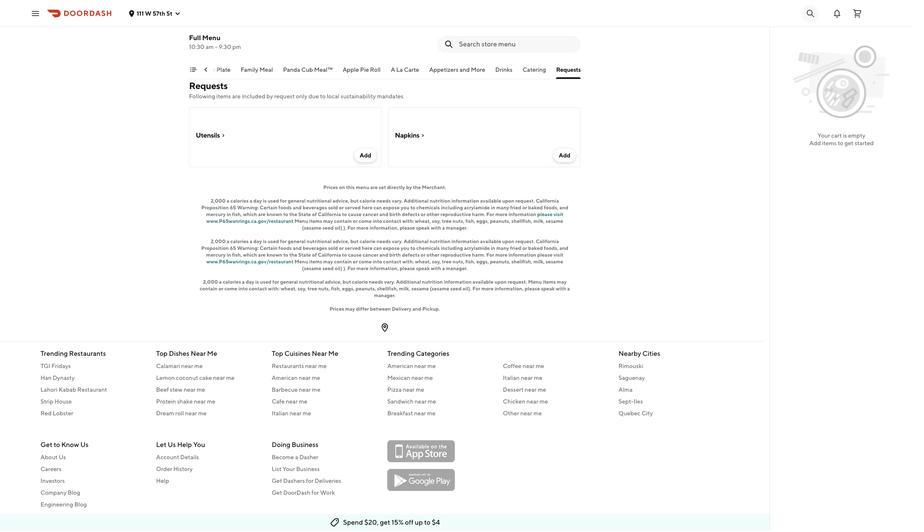 Task type: locate. For each thing, give the bounding box(es) containing it.
add for napkins
[[559, 152, 571, 159]]

0 vertical spatial shellfish,
[[512, 218, 533, 224]]

1 mercury from the top
[[206, 211, 226, 217]]

2 harm. from the top
[[472, 252, 486, 258]]

us right 'let'
[[168, 441, 176, 449]]

prices for prices may differ between delivery and pickup.
[[330, 306, 344, 312]]

but for 2,000 a calories a day is used for general nutritional advice, but calorie needs vary. additional nutrition information available upon request. menu items may contain or come into contact with: wheat, soy, tree nuts, fish, eggs, peanuts, shellfish, milk, sesame (sesame seed oil). for more information, please speak with a manager.
[[343, 279, 351, 285]]

trending up mexican
[[388, 350, 415, 358]]

0 vertical spatial seed
[[323, 225, 334, 231]]

sides, up full menu 10:30 am - 9:30 pm
[[208, 26, 224, 33]]

2 cancer from the top
[[363, 252, 379, 258]]

me down restaurants near me 'link'
[[312, 374, 320, 381]]

certain inside 2,000 a calories a day is used for general nutritional advice, but calorie needs vary. additional nutrition information available upon request. california proposition 65 warning: certain foods and beverages sold or served here can expose you to chemicals including acrylamide in many fried or baked foods, and mercury in fish, which are known to the state of california to cause cancer and birth defects or other reproductive harm. for more information please visit www.p65wanrings.ca.gov/restaurant menu items may contain or come into contact with: wheat, soy, tree nuts, fish, eggs, peanuts, shellfish, milk, sesame (sesame seed oil) ). for more information, please speak with a manager.
[[260, 245, 278, 251]]

1 oil) from the top
[[335, 225, 343, 231]]

protein shake near me link
[[156, 397, 262, 406]]

top up calamari
[[156, 350, 168, 358]]

reproductive for 2,000 a calories a day is used for general nutritional advice, but calorie needs vary. additional nutrition information available upon request. california proposition 65 warning: certain foods and beverages sold or served here can expose you to chemicals including acrylamide in many fried or baked foods, and mercury in fish, which are known to the state of california to cause cancer and birth defects or other reproductive harm. for more information please visit www.p65wanrings.ca.gov/restaurant menu items may contain or come into contact with: wheat, soy, tree nuts, fish, eggs, peanuts, shellfish, milk, sesame (sesame seed oil) ). for more information, please speak with a manager.
[[441, 252, 471, 258]]

1 vertical spatial italian near me link
[[272, 409, 377, 418]]

1 vertical spatial advice,
[[333, 238, 350, 244]]

general inside 2,000 a calories a day is used for general nutritional advice, but calorie needs vary. additional nutrition information available upon request. california proposition 65 warning: certain foods and beverages sold or served here can expose you to chemicals including acrylamide in many fried or baked foods, and mercury in fish, which are known to the state of california to cause cancer and birth defects or other reproductive harm. for more information
[[288, 198, 306, 204]]

0 vertical spatial 65
[[230, 204, 236, 211]]

come down 2,000 a calories a day is used for general nutritional advice, but calorie needs vary. additional nutrition information available upon request. california proposition 65 warning: certain foods and beverages sold or served here can expose you to chemicals including acrylamide in many fried or baked foods, and mercury in fish, which are known to the state of california to cause cancer and birth defects or other reproductive harm. for more information
[[359, 218, 372, 224]]

manager. up oil).
[[446, 265, 468, 271]]

near for coffee near me link
[[523, 363, 535, 369]]

certain for 2,000 a calories a day is used for general nutritional advice, but calorie needs vary. additional nutrition information available upon request. california proposition 65 warning: certain foods and beverages sold or served here can expose you to chemicals including acrylamide in many fried or baked foods, and mercury in fish, which are known to the state of california to cause cancer and birth defects or other reproductive harm. for more information please visit www.p65wanrings.ca.gov/restaurant menu items may contain or come into contact with: wheat, soy, tree nuts, fish, eggs, peanuts, shellfish, milk, sesame (sesame seed oil) ). for more information, please speak with a manager.
[[260, 245, 278, 251]]

blog for company blog
[[68, 489, 80, 496]]

2 fried from the top
[[510, 245, 522, 251]]

1 warning: from the top
[[237, 204, 259, 211]]

defects for 2,000 a calories a day is used for general nutritional advice, but calorie needs vary. additional nutrition information available upon request. california proposition 65 warning: certain foods and beverages sold or served here can expose you to chemicals including acrylamide in many fried or baked foods, and mercury in fish, which are known to the state of california to cause cancer and birth defects or other reproductive harm. for more information
[[402, 211, 420, 217]]

near right coffee
[[523, 363, 535, 369]]

get left 15% at left bottom
[[380, 518, 390, 526]]

0 vertical spatial manager.
[[446, 225, 468, 231]]

is inside 2,000 a calories a day is used for general nutritional advice, but calorie needs vary. additional nutrition information available upon request. california proposition 65 warning: certain foods and beverages sold or served here can expose you to chemicals including acrylamide in many fried or baked foods, and mercury in fish, which are known to the state of california to cause cancer and birth defects or other reproductive harm. for more information please visit www.p65wanrings.ca.gov/restaurant menu items may contain or come into contact with: wheat, soy, tree nuts, fish, eggs, peanuts, shellfish, milk, sesame (sesame seed oil) ). for more information, please speak with a manager.
[[263, 238, 267, 244]]

near for breakfast near me link
[[414, 410, 426, 417]]

2 birth from the top
[[390, 252, 401, 258]]

near up breakfast near me at bottom
[[415, 398, 427, 405]]

0 items, open order cart image
[[853, 8, 863, 18]]

me up sandwich near me
[[416, 386, 424, 393]]

doing
[[272, 441, 290, 449]]

0 vertical spatial by
[[267, 93, 273, 100]]

1 sides, from the left
[[208, 26, 224, 33]]

me down categories
[[428, 363, 436, 369]]

trending up "tgi fridays" at the left of page
[[41, 350, 68, 358]]

dessert near me link
[[503, 385, 609, 394]]

2 reproductive from the top
[[441, 252, 471, 258]]

1 horizontal spatial american
[[388, 363, 413, 369]]

top for top dishes near me
[[156, 350, 168, 358]]

more inside menu items may contain or come into contact with: wheat, soy, tree nuts, fish, eggs, peanuts, shellfish, milk, sesame (sesame seed oil) ). for more information, please speak with a manager.
[[357, 225, 369, 231]]

near up coconut
[[181, 363, 193, 369]]

lahori kabab restaurant link
[[41, 385, 146, 394]]

0 vertical spatial 2,000
[[211, 198, 226, 204]]

65 inside 2,000 a calories a day is used for general nutritional advice, but calorie needs vary. additional nutrition information available upon request. california proposition 65 warning: certain foods and beverages sold or served here can expose you to chemicals including acrylamide in many fried or baked foods, and mercury in fish, which are known to the state of california to cause cancer and birth defects or other reproductive harm. for more information please visit www.p65wanrings.ca.gov/restaurant menu items may contain or come into contact with: wheat, soy, tree nuts, fish, eggs, peanuts, shellfish, milk, sesame (sesame seed oil) ). for more information, please speak with a manager.
[[230, 245, 236, 251]]

me
[[207, 350, 217, 358], [328, 350, 339, 358]]

1 horizontal spatial italian near me
[[503, 374, 543, 381]]

top for top cuisines near me
[[272, 350, 283, 358]]

nutrition for 2,000 a calories a day is used for general nutritional advice, but calorie needs vary. additional nutrition information available upon request. california proposition 65 warning: certain foods and beverages sold or served here can expose you to chemicals including acrylamide in many fried or baked foods, and mercury in fish, which are known to the state of california to cause cancer and birth defects or other reproductive harm. for more information please visit www.p65wanrings.ca.gov/restaurant menu items may contain or come into contact with: wheat, soy, tree nuts, fish, eggs, peanuts, shellfish, milk, sesame (sesame seed oil) ). for more information, please speak with a manager.
[[430, 238, 451, 244]]

bigger plate
[[198, 66, 231, 73]]

but inside 2,000 a calories a day is used for general nutritional advice, but calorie needs vary. additional nutrition information available upon request. california proposition 65 warning: certain foods and beverages sold or served here can expose you to chemicals including acrylamide in many fried or baked foods, and mercury in fish, which are known to the state of california to cause cancer and birth defects or other reproductive harm. for more information
[[351, 198, 359, 204]]

me down top cuisines near me
[[318, 363, 327, 369]]

0 horizontal spatial fortune
[[225, 26, 247, 33]]

1 vertical spatial certain
[[260, 245, 278, 251]]

dashers
[[283, 477, 305, 484]]

vary. inside 2,000 a calories a day is used for general nutritional advice, but calorie needs vary. additional nutrition information available upon request. california proposition 65 warning: certain foods and beverages sold or served here can expose you to chemicals including acrylamide in many fried or baked foods, and mercury in fish, which are known to the state of california to cause cancer and birth defects or other reproductive harm. for more information
[[392, 198, 403, 204]]

entrees, for 2
[[268, 18, 290, 24]]

2 proposition from the top
[[201, 245, 229, 251]]

0 vertical spatial soy,
[[432, 218, 441, 224]]

sold inside 2,000 a calories a day is used for general nutritional advice, but calorie needs vary. additional nutrition information available upon request. california proposition 65 warning: certain foods and beverages sold or served here can expose you to chemicals including acrylamide in many fried or baked foods, and mercury in fish, which are known to the state of california to cause cancer and birth defects or other reproductive harm. for more information please visit www.p65wanrings.ca.gov/restaurant menu items may contain or come into contact with: wheat, soy, tree nuts, fish, eggs, peanuts, shellfish, milk, sesame (sesame seed oil) ). for more information, please speak with a manager.
[[328, 245, 338, 251]]

chicken near me link
[[503, 397, 609, 406]]

2 vertical spatial vary.
[[384, 279, 395, 285]]

restaurants up tgi fridays link
[[69, 350, 106, 358]]

4 party from the left
[[495, 18, 509, 24]]

1 horizontal spatial top
[[272, 350, 283, 358]]

me for "chicken near me" 'link'
[[540, 398, 548, 405]]

near up pizza near me
[[412, 374, 424, 381]]

near down restaurants near me
[[299, 374, 311, 381]]

needs down the please visit www.p65wanrings.ca.gov/restaurant 'link'
[[377, 238, 391, 244]]

of inside 2,000 a calories a day is used for general nutritional advice, but calorie needs vary. additional nutrition information available upon request. california proposition 65 warning: certain foods and beverages sold or served here can expose you to chemicals including acrylamide in many fried or baked foods, and mercury in fish, which are known to the state of california to cause cancer and birth defects or other reproductive harm. for more information please visit www.p65wanrings.ca.gov/restaurant menu items may contain or come into contact with: wheat, soy, tree nuts, fish, eggs, peanuts, shellfish, milk, sesame (sesame seed oil) ). for more information, please speak with a manager.
[[312, 252, 317, 258]]

get doordash for work link
[[272, 488, 377, 497]]

wheat, inside 2,000 a calories a day is used for general nutritional advice, but calorie needs vary. additional nutrition information available upon request. menu items may contain or come into contact with: wheat, soy, tree nuts, fish, eggs, peanuts, shellfish, milk, sesame (sesame seed oil). for more information, please speak with a manager.
[[281, 285, 297, 292]]

for inside menu items may contain or come into contact with: wheat, soy, tree nuts, fish, eggs, peanuts, shellfish, milk, sesame (sesame seed oil) ). for more information, please speak with a manager.
[[348, 225, 356, 231]]

mercury
[[206, 211, 226, 217], [206, 252, 226, 258]]

near up restaurants near me 'link'
[[312, 350, 327, 358]]

1 vertical spatial seed
[[323, 265, 334, 271]]

2 state from the top
[[298, 252, 311, 258]]

deliveries
[[315, 477, 341, 484]]

vary. for 2,000 a calories a day is used for general nutritional advice, but calorie needs vary. additional nutrition information available upon request. california proposition 65 warning: certain foods and beverages sold or served here can expose you to chemicals including acrylamide in many fried or baked foods, and mercury in fish, which are known to the state of california to cause cancer and birth defects or other reproductive harm. for more information please visit www.p65wanrings.ca.gov/restaurant menu items may contain or come into contact with: wheat, soy, tree nuts, fish, eggs, peanuts, shellfish, milk, sesame (sesame seed oil) ). for more information, please speak with a manager.
[[392, 238, 403, 244]]

1 horizontal spatial requests
[[557, 66, 581, 73]]

2 vertical spatial with
[[556, 285, 567, 292]]

2 vertical spatial blog
[[68, 513, 80, 520]]

2 trending from the left
[[388, 350, 415, 358]]

entrees, for 3
[[467, 18, 489, 24]]

expose up the please visit www.p65wanrings.ca.gov/restaurant 'link'
[[383, 204, 400, 211]]

your for your choice of 2 party tray entrees, 2 party tray sides, fortune cookies $140.00
[[196, 18, 208, 24]]

2 vertical spatial nutrition
[[422, 279, 443, 285]]

2
[[235, 18, 238, 24], [291, 18, 294, 24]]

pizza near me
[[388, 386, 424, 393]]

0 vertical spatial blog
[[68, 489, 80, 496]]

including for 2,000 a calories a day is used for general nutritional advice, but calorie needs vary. additional nutrition information available upon request. california proposition 65 warning: certain foods and beverages sold or served here can expose you to chemicals including acrylamide in many fried or baked foods, and mercury in fish, which are known to the state of california to cause cancer and birth defects or other reproductive harm. for more information please visit www.p65wanrings.ca.gov/restaurant menu items may contain or come into contact with: wheat, soy, tree nuts, fish, eggs, peanuts, shellfish, milk, sesame (sesame seed oil) ). for more information, please speak with a manager.
[[441, 245, 463, 251]]

for inside 2,000 a calories a day is used for general nutritional advice, but calorie needs vary. additional nutrition information available upon request. menu items may contain or come into contact with: wheat, soy, tree nuts, fish, eggs, peanuts, shellfish, milk, sesame (sesame seed oil). for more information, please speak with a manager.
[[273, 279, 279, 285]]

0 vertical spatial used
[[268, 198, 279, 204]]

2 vertical spatial tree
[[308, 285, 317, 292]]

dynasty
[[53, 374, 75, 381]]

warning: inside 2,000 a calories a day is used for general nutritional advice, but calorie needs vary. additional nutrition information available upon request. california proposition 65 warning: certain foods and beverages sold or served here can expose you to chemicals including acrylamide in many fried or baked foods, and mercury in fish, which are known to the state of california to cause cancer and birth defects or other reproductive harm. for more information
[[237, 204, 259, 211]]

me up "chicken near me" 'link'
[[538, 386, 546, 393]]

into down 2,000 a calories a day is used for general nutritional advice, but calorie needs vary. additional nutrition information available upon request. california proposition 65 warning: certain foods and beverages sold or served here can expose you to chemicals including acrylamide in many fried or baked foods, and mercury in fish, which are known to the state of california to cause cancer and birth defects or other reproductive harm. for more information
[[373, 218, 382, 224]]

add
[[810, 140, 821, 146], [360, 152, 372, 159], [559, 152, 571, 159]]

calories inside 2,000 a calories a day is used for general nutritional advice, but calorie needs vary. additional nutrition information available upon request. menu items may contain or come into contact with: wheat, soy, tree nuts, fish, eggs, peanuts, shellfish, milk, sesame (sesame seed oil). for more information, please speak with a manager.
[[223, 279, 241, 285]]

1 certain from the top
[[260, 204, 278, 211]]

prices for prices on this menu are set directly by the merchant .
[[324, 184, 338, 190]]

choice inside your choice of 2 party tray entrees, 2 party tray sides, fortune cookies $140.00
[[209, 18, 227, 24]]

1 vertical spatial available
[[480, 238, 501, 244]]

me down sandwich near me 'link'
[[427, 410, 436, 417]]

advice, inside 2,000 a calories a day is used for general nutritional advice, but calorie needs vary. additional nutrition information available upon request. california proposition 65 warning: certain foods and beverages sold or served here can expose you to chemicals including acrylamide in many fried or baked foods, and mercury in fish, which are known to the state of california to cause cancer and birth defects or other reproductive harm. for more information please visit www.p65wanrings.ca.gov/restaurant menu items may contain or come into contact with: wheat, soy, tree nuts, fish, eggs, peanuts, shellfish, milk, sesame (sesame seed oil) ). for more information, please speak with a manager.
[[333, 238, 350, 244]]

american near me link up mexican near me 'link'
[[388, 362, 493, 370]]

1 beverages from the top
[[303, 204, 327, 211]]

0 vertical spatial reproductive
[[441, 211, 471, 217]]

2 vertical spatial wheat,
[[281, 285, 297, 292]]

1 foods from the top
[[279, 204, 292, 211]]

2 served from the top
[[345, 245, 361, 251]]

0 vertical spatial but
[[351, 198, 359, 204]]

the for 2,000 a calories a day is used for general nutritional advice, but calorie needs vary. additional nutrition information available upon request. california proposition 65 warning: certain foods and beverages sold or served here can expose you to chemicals including acrylamide in many fried or baked foods, and mercury in fish, which are known to the state of california to cause cancer and birth defects or other reproductive harm. for more information
[[289, 211, 297, 217]]

certain for 2,000 a calories a day is used for general nutritional advice, but calorie needs vary. additional nutrition information available upon request. california proposition 65 warning: certain foods and beverages sold or served here can expose you to chemicals including acrylamide in many fried or baked foods, and mercury in fish, which are known to the state of california to cause cancer and birth defects or other reproductive harm. for more information
[[260, 204, 278, 211]]

near for sandwich near me 'link'
[[415, 398, 427, 405]]

strip house
[[41, 398, 72, 405]]

a inside menu items may contain or come into contact with: wheat, soy, tree nuts, fish, eggs, peanuts, shellfish, milk, sesame (sesame seed oil) ). for more information, please speak with a manager.
[[442, 225, 445, 231]]

me up restaurants near me 'link'
[[328, 350, 339, 358]]

2 horizontal spatial us
[[168, 441, 176, 449]]

2 fortune from the left
[[425, 26, 446, 33]]

(sesame
[[302, 225, 322, 231], [302, 265, 322, 271], [430, 285, 450, 292]]

2 vertical spatial calorie
[[352, 279, 368, 285]]

sides, for 3
[[408, 26, 423, 33]]

with: inside 2,000 a calories a day is used for general nutritional advice, but calorie needs vary. additional nutrition information available upon request. california proposition 65 warning: certain foods and beverages sold or served here can expose you to chemicals including acrylamide in many fried or baked foods, and mercury in fish, which are known to the state of california to cause cancer and birth defects or other reproductive harm. for more information please visit www.p65wanrings.ca.gov/restaurant menu items may contain or come into contact with: wheat, soy, tree nuts, fish, eggs, peanuts, shellfish, milk, sesame (sesame seed oil) ). for more information, please speak with a manager.
[[403, 258, 414, 265]]

2 add button from the left
[[554, 149, 576, 162]]

vary. down directly in the top left of the page
[[392, 198, 403, 204]]

1 state from the top
[[298, 211, 311, 217]]

1 www.p65wanrings.ca.gov/restaurant from the top
[[206, 218, 294, 224]]

0 horizontal spatial italian near me
[[272, 410, 311, 417]]

1 proposition from the top
[[201, 204, 229, 211]]

become a dasher
[[272, 454, 319, 461]]

0 horizontal spatial entrees,
[[268, 18, 290, 24]]

1 choice from the left
[[209, 18, 227, 24]]

1 vertical spatial harm.
[[472, 252, 486, 258]]

can
[[374, 204, 382, 211], [374, 245, 382, 251]]

0 vertical spatial with
[[431, 225, 441, 231]]

near right "roll"
[[185, 410, 197, 417]]

1 vertical spatial baked
[[529, 245, 543, 251]]

near down beef stew near me link on the left bottom of the page
[[194, 398, 206, 405]]

0 vertical spatial expose
[[383, 204, 400, 211]]

by left request
[[267, 93, 273, 100]]

due
[[309, 93, 319, 100]]

1 vertical spatial requests
[[189, 80, 228, 91]]

foods for 2,000 a calories a day is used for general nutritional advice, but calorie needs vary. additional nutrition information available upon request. california proposition 65 warning: certain foods and beverages sold or served here can expose you to chemicals including acrylamide in many fried or baked foods, and mercury in fish, which are known to the state of california to cause cancer and birth defects or other reproductive harm. for more information please visit www.p65wanrings.ca.gov/restaurant menu items may contain or come into contact with: wheat, soy, tree nuts, fish, eggs, peanuts, shellfish, milk, sesame (sesame seed oil) ). for more information, please speak with a manager.
[[279, 245, 292, 251]]

american near me
[[388, 363, 436, 369], [272, 374, 320, 381]]

1 many from the top
[[497, 204, 509, 211]]

0 vertical spatial vary.
[[392, 198, 403, 204]]

general inside 2,000 a calories a day is used for general nutritional advice, but calorie needs vary. additional nutrition information available upon request. california proposition 65 warning: certain foods and beverages sold or served here can expose you to chemicals including acrylamide in many fried or baked foods, and mercury in fish, which are known to the state of california to cause cancer and birth defects or other reproductive harm. for more information please visit www.p65wanrings.ca.gov/restaurant menu items may contain or come into contact with: wheat, soy, tree nuts, fish, eggs, peanuts, shellfish, milk, sesame (sesame seed oil) ). for more information, please speak with a manager.
[[288, 238, 306, 244]]

calorie down the please visit www.p65wanrings.ca.gov/restaurant 'link'
[[360, 238, 376, 244]]

apple pie roll
[[343, 66, 381, 73]]

2 65 from the top
[[230, 245, 236, 251]]

2 known from the top
[[267, 252, 282, 258]]

near inside beef stew near me link
[[184, 386, 196, 393]]

other near me
[[503, 410, 542, 417]]

0 vertical spatial chemicals
[[417, 204, 440, 211]]

more inside 2,000 a calories a day is used for general nutritional advice, but calorie needs vary. additional nutrition information available upon request. menu items may contain or come into contact with: wheat, soy, tree nuts, fish, eggs, peanuts, shellfish, milk, sesame (sesame seed oil). for more information, please speak with a manager.
[[482, 285, 494, 292]]

strip house link
[[41, 397, 146, 406]]

request. inside 2,000 a calories a day is used for general nutritional advice, but calorie needs vary. additional nutrition information available upon request. menu items may contain or come into contact with: wheat, soy, tree nuts, fish, eggs, peanuts, shellfish, milk, sesame (sesame seed oil). for more information, please speak with a manager.
[[508, 279, 527, 285]]

1 vertical spatial milk,
[[534, 258, 545, 265]]

off
[[405, 518, 414, 526]]

cookies up appetizers and more
[[447, 26, 469, 33]]

oil).
[[463, 285, 472, 292]]

additional down menu items may contain or come into contact with: wheat, soy, tree nuts, fish, eggs, peanuts, shellfish, milk, sesame (sesame seed oil) ). for more information, please speak with a manager.
[[404, 238, 429, 244]]

come inside menu items may contain or come into contact with: wheat, soy, tree nuts, fish, eggs, peanuts, shellfish, milk, sesame (sesame seed oil) ). for more information, please speak with a manager.
[[359, 218, 372, 224]]

pie
[[360, 66, 369, 73]]

cookies up family meal
[[248, 26, 270, 33]]

following
[[189, 93, 215, 100]]

nutrition inside 2,000 a calories a day is used for general nutritional advice, but calorie needs vary. additional nutrition information available upon request. menu items may contain or come into contact with: wheat, soy, tree nuts, fish, eggs, peanuts, shellfish, milk, sesame (sesame seed oil). for more information, please speak with a manager.
[[422, 279, 443, 285]]

served inside 2,000 a calories a day is used for general nutritional advice, but calorie needs vary. additional nutrition information available upon request. california proposition 65 warning: certain foods and beverages sold or served here can expose you to chemicals including acrylamide in many fried or baked foods, and mercury in fish, which are known to the state of california to cause cancer and birth defects or other reproductive harm. for more information
[[345, 204, 361, 211]]

1 vertical spatial many
[[497, 245, 509, 251]]

is inside 2,000 a calories a day is used for general nutritional advice, but calorie needs vary. additional nutrition information available upon request. menu items may contain or come into contact with: wheat, soy, tree nuts, fish, eggs, peanuts, shellfish, milk, sesame (sesame seed oil). for more information, please speak with a manager.
[[255, 279, 259, 285]]

cart
[[832, 132, 842, 139]]

2 vertical spatial nutritional
[[299, 279, 324, 285]]

you down menu items may contain or come into contact with: wheat, soy, tree nuts, fish, eggs, peanuts, shellfish, milk, sesame (sesame seed oil) ). for more information, please speak with a manager.
[[401, 245, 410, 251]]

additional inside 2,000 a calories a day is used for general nutritional advice, but calorie needs vary. additional nutrition information available upon request. menu items may contain or come into contact with: wheat, soy, tree nuts, fish, eggs, peanuts, shellfish, milk, sesame (sesame seed oil). for more information, please speak with a manager.
[[396, 279, 421, 285]]

1 defects from the top
[[402, 211, 420, 217]]

2 vertical spatial (sesame
[[430, 285, 450, 292]]

american
[[388, 363, 413, 369], [272, 374, 298, 381]]

me up lemon coconut cake near me
[[194, 363, 203, 369]]

me
[[194, 363, 203, 369], [318, 363, 327, 369], [428, 363, 436, 369], [536, 363, 544, 369], [226, 374, 235, 381], [312, 374, 320, 381], [425, 374, 433, 381], [534, 374, 543, 381], [197, 386, 205, 393], [312, 386, 321, 393], [416, 386, 424, 393], [538, 386, 546, 393], [207, 398, 215, 405], [299, 398, 307, 405], [428, 398, 436, 405], [540, 398, 548, 405], [198, 410, 207, 417], [303, 410, 311, 417], [427, 410, 436, 417], [534, 410, 542, 417]]

with: down www.p65wanrings.ca.gov/restaurant link
[[268, 285, 280, 292]]

calorie down menu
[[360, 198, 376, 204]]

get
[[845, 140, 854, 146], [380, 518, 390, 526]]

2 beverages from the top
[[303, 245, 327, 251]]

2 near from the left
[[312, 350, 327, 358]]

1 vertical spatial get
[[272, 477, 282, 484]]

2 sold from the top
[[328, 245, 338, 251]]

18-22 person party bundle image
[[521, 0, 581, 56]]

by
[[267, 93, 273, 100], [406, 184, 412, 190]]

calorie for 2,000 a calories a day is used for general nutritional advice, but calorie needs vary. additional nutrition information available upon request. california proposition 65 warning: certain foods and beverages sold or served here can expose you to chemicals including acrylamide in many fried or baked foods, and mercury in fish, which are known to the state of california to cause cancer and birth defects or other reproductive harm. for more information please visit www.p65wanrings.ca.gov/restaurant menu items may contain or come into contact with: wheat, soy, tree nuts, fish, eggs, peanuts, shellfish, milk, sesame (sesame seed oil) ). for more information, please speak with a manager.
[[360, 238, 376, 244]]

italian
[[503, 374, 520, 381], [272, 410, 289, 417]]

served for 2,000 a calories a day is used for general nutritional advice, but calorie needs vary. additional nutrition information available upon request. california proposition 65 warning: certain foods and beverages sold or served here can expose you to chemicals including acrylamide in many fried or baked foods, and mercury in fish, which are known to the state of california to cause cancer and birth defects or other reproductive harm. for more information please visit www.p65wanrings.ca.gov/restaurant menu items may contain or come into contact with: wheat, soy, tree nuts, fish, eggs, peanuts, shellfish, milk, sesame (sesame seed oil) ). for more information, please speak with a manager.
[[345, 245, 361, 251]]

mercury inside 2,000 a calories a day is used for general nutritional advice, but calorie needs vary. additional nutrition information available upon request. california proposition 65 warning: certain foods and beverages sold or served here can expose you to chemicals including acrylamide in many fried or baked foods, and mercury in fish, which are known to the state of california to cause cancer and birth defects or other reproductive harm. for more information please visit www.p65wanrings.ca.gov/restaurant menu items may contain or come into contact with: wheat, soy, tree nuts, fish, eggs, peanuts, shellfish, milk, sesame (sesame seed oil) ). for more information, please speak with a manager.
[[206, 252, 226, 258]]

including inside 2,000 a calories a day is used for general nutritional advice, but calorie needs vary. additional nutrition information available upon request. california proposition 65 warning: certain foods and beverages sold or served here can expose you to chemicals including acrylamide in many fried or baked foods, and mercury in fish, which are known to the state of california to cause cancer and birth defects or other reproductive harm. for more information please visit www.p65wanrings.ca.gov/restaurant menu items may contain or come into contact with: wheat, soy, tree nuts, fish, eggs, peanuts, shellfish, milk, sesame (sesame seed oil) ). for more information, please speak with a manager.
[[441, 245, 463, 251]]

0 vertical spatial harm.
[[472, 211, 486, 217]]

0 horizontal spatial cookies
[[248, 26, 270, 33]]

calamari near me link
[[156, 362, 262, 370]]

contact inside 2,000 a calories a day is used for general nutritional advice, but calorie needs vary. additional nutrition information available upon request. menu items may contain or come into contact with: wheat, soy, tree nuts, fish, eggs, peanuts, shellfish, milk, sesame (sesame seed oil). for more information, please speak with a manager.
[[249, 285, 267, 292]]

engineering blog
[[41, 501, 87, 508]]

blog up merchant blog link
[[74, 501, 87, 508]]

han dynasty
[[41, 374, 75, 381]]

choice for 2
[[209, 18, 227, 24]]

1 vertical spatial eggs,
[[477, 258, 489, 265]]

requests up following
[[189, 80, 228, 91]]

fortune up pm
[[225, 26, 247, 33]]

contain inside menu items may contain or come into contact with: wheat, soy, tree nuts, fish, eggs, peanuts, shellfish, milk, sesame (sesame seed oil) ). for more information, please speak with a manager.
[[334, 218, 352, 224]]

0 vertical spatial get
[[845, 140, 854, 146]]

me for italian near me link to the right
[[534, 374, 543, 381]]

2 visit from the top
[[554, 252, 564, 258]]

2 baked from the top
[[529, 245, 543, 251]]

1 vertical spatial which
[[243, 252, 257, 258]]

sides,
[[208, 26, 224, 33], [408, 26, 423, 33]]

me down "protein shake near me" 'link'
[[198, 410, 207, 417]]

near inside lemon coconut cake near me link
[[213, 374, 225, 381]]

near down sandwich near me
[[414, 410, 426, 417]]

get up about at the bottom
[[41, 441, 52, 449]]

defects inside 2,000 a calories a day is used for general nutritional advice, but calorie needs vary. additional nutrition information available upon request. california proposition 65 warning: certain foods and beverages sold or served here can expose you to chemicals including acrylamide in many fried or baked foods, and mercury in fish, which are known to the state of california to cause cancer and birth defects or other reproductive harm. for more information please visit www.p65wanrings.ca.gov/restaurant menu items may contain or come into contact with: wheat, soy, tree nuts, fish, eggs, peanuts, shellfish, milk, sesame (sesame seed oil) ). for more information, please speak with a manager.
[[402, 252, 420, 258]]

0 vertical spatial warning:
[[237, 204, 259, 211]]

2 can from the top
[[374, 245, 382, 251]]

2 vertical spatial 2,000
[[203, 279, 218, 285]]

information, inside menu items may contain or come into contact with: wheat, soy, tree nuts, fish, eggs, peanuts, shellfish, milk, sesame (sesame seed oil) ). for more information, please speak with a manager.
[[370, 225, 399, 231]]

1 horizontal spatial by
[[406, 184, 412, 190]]

get down list
[[272, 477, 282, 484]]

1 vertical spatial acrylamide
[[464, 245, 490, 251]]

2 sides, from the left
[[408, 26, 423, 33]]

near for cuisines
[[312, 350, 327, 358]]

1 add button from the left
[[355, 149, 377, 162]]

near inside restaurants near me 'link'
[[305, 363, 317, 369]]

nutritional for 2,000 a calories a day is used for general nutritional advice, but calorie needs vary. additional nutrition information available upon request. california proposition 65 warning: certain foods and beverages sold or served here can expose you to chemicals including acrylamide in many fried or baked foods, and mercury in fish, which are known to the state of california to cause cancer and birth defects or other reproductive harm. for more information
[[307, 198, 332, 204]]

merchant right directly in the top left of the page
[[422, 184, 445, 190]]

1 vertical spatial contact
[[383, 258, 402, 265]]

www.p65wanrings.ca.gov/restaurant
[[206, 218, 294, 224], [206, 258, 294, 265]]

including inside 2,000 a calories a day is used for general nutritional advice, but calorie needs vary. additional nutrition information available upon request. california proposition 65 warning: certain foods and beverages sold or served here can expose you to chemicals including acrylamide in many fried or baked foods, and mercury in fish, which are known to the state of california to cause cancer and birth defects or other reproductive harm. for more information
[[441, 204, 463, 211]]

2 choice from the left
[[409, 18, 427, 24]]

needs for 2,000 a calories a day is used for general nutritional advice, but calorie needs vary. additional nutrition information available upon request. california proposition 65 warning: certain foods and beverages sold or served here can expose you to chemicals including acrylamide in many fried or baked foods, and mercury in fish, which are known to the state of california to cause cancer and birth defects or other reproductive harm. for more information
[[377, 198, 391, 204]]

near down the trending categories
[[415, 363, 427, 369]]

american near me up barbecue near me
[[272, 374, 320, 381]]

state inside 2,000 a calories a day is used for general nutritional advice, but calorie needs vary. additional nutrition information available upon request. california proposition 65 warning: certain foods and beverages sold or served here can expose you to chemicals including acrylamide in many fried or baked foods, and mercury in fish, which are known to the state of california to cause cancer and birth defects or other reproductive harm. for more information
[[298, 211, 311, 217]]

upon inside 2,000 a calories a day is used for general nutritional advice, but calorie needs vary. additional nutrition information available upon request. california proposition 65 warning: certain foods and beverages sold or served here can expose you to chemicals including acrylamide in many fried or baked foods, and mercury in fish, which are known to the state of california to cause cancer and birth defects or other reproductive harm. for more information please visit www.p65wanrings.ca.gov/restaurant menu items may contain or come into contact with: wheat, soy, tree nuts, fish, eggs, peanuts, shellfish, milk, sesame (sesame seed oil) ). for more information, please speak with a manager.
[[503, 238, 515, 244]]

your for your choice of 3 party tray entrees, 3 party tray sides, fortune cookies
[[395, 18, 408, 24]]

into inside 2,000 a calories a day is used for general nutritional advice, but calorie needs vary. additional nutrition information available upon request. menu items may contain or come into contact with: wheat, soy, tree nuts, fish, eggs, peanuts, shellfish, milk, sesame (sesame seed oil). for more information, please speak with a manager.
[[239, 285, 248, 292]]

nutrition down .
[[430, 198, 451, 204]]

.
[[445, 184, 446, 190]]

near right cake
[[213, 374, 225, 381]]

the inside 2,000 a calories a day is used for general nutritional advice, but calorie needs vary. additional nutrition information available upon request. california proposition 65 warning: certain foods and beverages sold or served here can expose you to chemicals including acrylamide in many fried or baked foods, and mercury in fish, which are known to the state of california to cause cancer and birth defects or other reproductive harm. for more information
[[289, 211, 297, 217]]

eggs, inside 2,000 a calories a day is used for general nutritional advice, but calorie needs vary. additional nutrition information available upon request. menu items may contain or come into contact with: wheat, soy, tree nuts, fish, eggs, peanuts, shellfish, milk, sesame (sesame seed oil). for more information, please speak with a manager.
[[342, 285, 355, 292]]

2 www.p65wanrings.ca.gov/restaurant from the top
[[206, 258, 294, 265]]

needs inside 2,000 a calories a day is used for general nutritional advice, but calorie needs vary. additional nutrition information available upon request. california proposition 65 warning: certain foods and beverages sold or served here can expose you to chemicals including acrylamide in many fried or baked foods, and mercury in fish, which are known to the state of california to cause cancer and birth defects or other reproductive harm. for more information
[[377, 198, 391, 204]]

1 65 from the top
[[230, 204, 236, 211]]

1 vertical spatial defects
[[402, 252, 420, 258]]

with: inside 2,000 a calories a day is used for general nutritional advice, but calorie needs vary. additional nutrition information available upon request. menu items may contain or come into contact with: wheat, soy, tree nuts, fish, eggs, peanuts, shellfish, milk, sesame (sesame seed oil). for more information, please speak with a manager.
[[268, 285, 280, 292]]

acrylamide for 2,000 a calories a day is used for general nutritional advice, but calorie needs vary. additional nutrition information available upon request. california proposition 65 warning: certain foods and beverages sold or served here can expose you to chemicals including acrylamide in many fried or baked foods, and mercury in fish, which are known to the state of california to cause cancer and birth defects or other reproductive harm. for more information
[[464, 204, 490, 211]]

1 vertical spatial (sesame
[[302, 265, 322, 271]]

are
[[232, 93, 241, 100], [371, 184, 378, 190], [258, 211, 266, 217], [258, 252, 266, 258]]

protein
[[156, 398, 176, 405]]

many for 2,000 a calories a day is used for general nutritional advice, but calorie needs vary. additional nutrition information available upon request. california proposition 65 warning: certain foods and beverages sold or served here can expose you to chemicals including acrylamide in many fried or baked foods, and mercury in fish, which are known to the state of california to cause cancer and birth defects or other reproductive harm. for more information please visit www.p65wanrings.ca.gov/restaurant menu items may contain or come into contact with: wheat, soy, tree nuts, fish, eggs, peanuts, shellfish, milk, sesame (sesame seed oil) ). for more information, please speak with a manager.
[[497, 245, 509, 251]]

65 inside 2,000 a calories a day is used for general nutritional advice, but calorie needs vary. additional nutrition information available upon request. california proposition 65 warning: certain foods and beverages sold or served here can expose you to chemicals including acrylamide in many fried or baked foods, and mercury in fish, which are known to the state of california to cause cancer and birth defects or other reproductive harm. for more information
[[230, 204, 236, 211]]

1 baked from the top
[[529, 204, 543, 211]]

0 vertical spatial oil)
[[335, 225, 343, 231]]

information, up 2,000 a calories a day is used for general nutritional advice, but calorie needs vary. additional nutrition information available upon request. menu items may contain or come into contact with: wheat, soy, tree nuts, fish, eggs, peanuts, shellfish, milk, sesame (sesame seed oil). for more information, please speak with a manager.
[[370, 265, 399, 271]]

pizza near me link
[[388, 385, 493, 394]]

us down get to know us
[[59, 454, 66, 461]]

here down please visit www.p65wanrings.ca.gov/restaurant
[[362, 245, 373, 251]]

you for 2,000 a calories a day is used for general nutritional advice, but calorie needs vary. additional nutrition information available upon request. california proposition 65 warning: certain foods and beverages sold or served here can expose you to chemicals including acrylamide in many fried or baked foods, and mercury in fish, which are known to the state of california to cause cancer and birth defects or other reproductive harm. for more information please visit www.p65wanrings.ca.gov/restaurant menu items may contain or come into contact with: wheat, soy, tree nuts, fish, eggs, peanuts, shellfish, milk, sesame (sesame seed oil) ). for more information, please speak with a manager.
[[401, 245, 410, 251]]

proposition for 2,000 a calories a day is used for general nutritional advice, but calorie needs vary. additional nutrition information available upon request. california proposition 65 warning: certain foods and beverages sold or served here can expose you to chemicals including acrylamide in many fried or baked foods, and mercury in fish, which are known to the state of california to cause cancer and birth defects or other reproductive harm. for more information please visit www.p65wanrings.ca.gov/restaurant menu items may contain or come into contact with: wheat, soy, tree nuts, fish, eggs, peanuts, shellfish, milk, sesame (sesame seed oil) ). for more information, please speak with a manager.
[[201, 245, 229, 251]]

1 can from the top
[[374, 204, 382, 211]]

1 you from the top
[[401, 204, 410, 211]]

1 vertical spatial beverages
[[303, 245, 327, 251]]

2 me from the left
[[328, 350, 339, 358]]

american up barbecue
[[272, 374, 298, 381]]

0 vertical spatial additional
[[404, 198, 429, 204]]

foods, inside 2,000 a calories a day is used for general nutritional advice, but calorie needs vary. additional nutrition information available upon request. california proposition 65 warning: certain foods and beverages sold or served here can expose you to chemicals including acrylamide in many fried or baked foods, and mercury in fish, which are known to the state of california to cause cancer and birth defects or other reproductive harm. for more information
[[544, 204, 559, 211]]

1 cause from the top
[[348, 211, 362, 217]]

1 cookies from the left
[[248, 26, 270, 33]]

advice, inside 2,000 a calories a day is used for general nutritional advice, but calorie needs vary. additional nutrition information available upon request. california proposition 65 warning: certain foods and beverages sold or served here can expose you to chemicals including acrylamide in many fried or baked foods, and mercury in fish, which are known to the state of california to cause cancer and birth defects or other reproductive harm. for more information
[[333, 198, 350, 204]]

2 vertical spatial speak
[[541, 285, 555, 292]]

0 vertical spatial state
[[298, 211, 311, 217]]

1 vertical spatial the
[[289, 211, 297, 217]]

chemicals for 2,000 a calories a day is used for general nutritional advice, but calorie needs vary. additional nutrition information available upon request. california proposition 65 warning: certain foods and beverages sold or served here can expose you to chemicals including acrylamide in many fried or baked foods, and mercury in fish, which are known to the state of california to cause cancer and birth defects or other reproductive harm. for more information please visit www.p65wanrings.ca.gov/restaurant menu items may contain or come into contact with: wheat, soy, tree nuts, fish, eggs, peanuts, shellfish, milk, sesame (sesame seed oil) ). for more information, please speak with a manager.
[[417, 245, 440, 251]]

1 here from the top
[[362, 204, 373, 211]]

1 vertical spatial with:
[[403, 258, 414, 265]]

2 foods from the top
[[279, 245, 292, 251]]

2 certain from the top
[[260, 245, 278, 251]]

12-16 person party bundle image
[[322, 0, 382, 56]]

for
[[487, 211, 495, 217], [348, 225, 356, 231], [487, 252, 495, 258], [348, 265, 356, 271], [473, 285, 481, 292]]

0 vertical spatial american near me link
[[388, 362, 493, 370]]

sesame inside 2,000 a calories a day is used for general nutritional advice, but calorie needs vary. additional nutrition information available upon request. california proposition 65 warning: certain foods and beverages sold or served here can expose you to chemicals including acrylamide in many fried or baked foods, and mercury in fish, which are known to the state of california to cause cancer and birth defects or other reproductive harm. for more information please visit www.p65wanrings.ca.gov/restaurant menu items may contain or come into contact with: wheat, soy, tree nuts, fish, eggs, peanuts, shellfish, milk, sesame (sesame seed oil) ). for more information, please speak with a manager.
[[546, 258, 564, 265]]

business up dasher
[[292, 441, 319, 449]]

cause inside 2,000 a calories a day is used for general nutritional advice, but calorie needs vary. additional nutrition information available upon request. california proposition 65 warning: certain foods and beverages sold or served here can expose you to chemicals including acrylamide in many fried or baked foods, and mercury in fish, which are known to the state of california to cause cancer and birth defects or other reproductive harm. for more information please visit www.p65wanrings.ca.gov/restaurant menu items may contain or come into contact with: wheat, soy, tree nuts, fish, eggs, peanuts, shellfish, milk, sesame (sesame seed oil) ). for more information, please speak with a manager.
[[348, 252, 362, 258]]

foods
[[279, 204, 292, 211], [279, 245, 292, 251]]

am
[[206, 43, 214, 50]]

2 chemicals from the top
[[417, 245, 440, 251]]

upon inside 2,000 a calories a day is used for general nutritional advice, but calorie needs vary. additional nutrition information available upon request. menu items may contain or come into contact with: wheat, soy, tree nuts, fish, eggs, peanuts, shellfish, milk, sesame (sesame seed oil). for more information, please speak with a manager.
[[495, 279, 507, 285]]

birth down directly in the top left of the page
[[390, 211, 401, 217]]

0 vertical spatial other
[[427, 211, 440, 217]]

peanuts, inside menu items may contain or come into contact with: wheat, soy, tree nuts, fish, eggs, peanuts, shellfish, milk, sesame (sesame seed oil) ). for more information, please speak with a manager.
[[490, 218, 511, 224]]

american up mexican
[[388, 363, 413, 369]]

me for left american near me link
[[312, 374, 320, 381]]

1 vertical spatial day
[[254, 238, 262, 244]]

is for 2,000 a calories a day is used for general nutritional advice, but calorie needs vary. additional nutrition information available upon request. california proposition 65 warning: certain foods and beverages sold or served here can expose you to chemicals including acrylamide in many fried or baked foods, and mercury in fish, which are known to the state of california to cause cancer and birth defects or other reproductive harm. for more information
[[263, 198, 267, 204]]

2 party from the left
[[295, 18, 310, 24]]

advice, for 2,000 a calories a day is used for general nutritional advice, but calorie needs vary. additional nutrition information available upon request. california proposition 65 warning: certain foods and beverages sold or served here can expose you to chemicals including acrylamide in many fried or baked foods, and mercury in fish, which are known to the state of california to cause cancer and birth defects or other reproductive harm. for more information please visit www.p65wanrings.ca.gov/restaurant menu items may contain or come into contact with: wheat, soy, tree nuts, fish, eggs, peanuts, shellfish, milk, sesame (sesame seed oil) ). for more information, please speak with a manager.
[[333, 238, 350, 244]]

baked inside 2,000 a calories a day is used for general nutritional advice, but calorie needs vary. additional nutrition information available upon request. california proposition 65 warning: certain foods and beverages sold or served here can expose you to chemicals including acrylamide in many fried or baked foods, and mercury in fish, which are known to the state of california to cause cancer and birth defects or other reproductive harm. for more information
[[529, 204, 543, 211]]

red lobster
[[41, 410, 73, 417]]

including down menu items may contain or come into contact with: wheat, soy, tree nuts, fish, eggs, peanuts, shellfish, milk, sesame (sesame seed oil) ). for more information, please speak with a manager.
[[441, 245, 463, 251]]

cancer for 2,000 a calories a day is used for general nutritional advice, but calorie needs vary. additional nutrition information available upon request. california proposition 65 warning: certain foods and beverages sold or served here can expose you to chemicals including acrylamide in many fried or baked foods, and mercury in fish, which are known to the state of california to cause cancer and birth defects or other reproductive harm. for more information
[[363, 211, 379, 217]]

contact down 2,000 a calories a day is used for general nutritional advice, but calorie needs vary. additional nutrition information available upon request. california proposition 65 warning: certain foods and beverages sold or served here can expose you to chemicals including acrylamide in many fried or baked foods, and mercury in fish, which are known to the state of california to cause cancer and birth defects or other reproductive harm. for more information
[[383, 218, 402, 224]]

additional for 2,000 a calories a day is used for general nutritional advice, but calorie needs vary. additional nutrition information available upon request. california proposition 65 warning: certain foods and beverages sold or served here can expose you to chemicals including acrylamide in many fried or baked foods, and mercury in fish, which are known to the state of california to cause cancer and birth defects or other reproductive harm. for more information
[[404, 198, 429, 204]]

1 top from the left
[[156, 350, 168, 358]]

visit inside 2,000 a calories a day is used for general nutritional advice, but calorie needs vary. additional nutrition information available upon request. california proposition 65 warning: certain foods and beverages sold or served here can expose you to chemicals including acrylamide in many fried or baked foods, and mercury in fish, which are known to the state of california to cause cancer and birth defects or other reproductive harm. for more information please visit www.p65wanrings.ca.gov/restaurant menu items may contain or come into contact with: wheat, soy, tree nuts, fish, eggs, peanuts, shellfish, milk, sesame (sesame seed oil) ). for more information, please speak with a manager.
[[554, 252, 564, 258]]

near inside dessert near me link
[[525, 386, 537, 393]]

proposition
[[201, 204, 229, 211], [201, 245, 229, 251]]

reproductive down .
[[441, 211, 471, 217]]

please visit www.p65wanrings.ca.gov/restaurant
[[206, 211, 564, 224]]

vary. inside 2,000 a calories a day is used for general nutritional advice, but calorie needs vary. additional nutrition information available upon request. menu items may contain or come into contact with: wheat, soy, tree nuts, fish, eggs, peanuts, shellfish, milk, sesame (sesame seed oil). for more information, please speak with a manager.
[[384, 279, 395, 285]]

2 3 from the left
[[490, 18, 494, 24]]

near up chicken near me
[[525, 386, 537, 393]]

1 near from the left
[[191, 350, 206, 358]]

acrylamide for 2,000 a calories a day is used for general nutritional advice, but calorie needs vary. additional nutrition information available upon request. california proposition 65 warning: certain foods and beverages sold or served here can expose you to chemicals including acrylamide in many fried or baked foods, and mercury in fish, which are known to the state of california to cause cancer and birth defects or other reproductive harm. for more information please visit www.p65wanrings.ca.gov/restaurant menu items may contain or come into contact with: wheat, soy, tree nuts, fish, eggs, peanuts, shellfish, milk, sesame (sesame seed oil) ). for more information, please speak with a manager.
[[464, 245, 490, 251]]

you for 2,000 a calories a day is used for general nutritional advice, but calorie needs vary. additional nutrition information available upon request. california proposition 65 warning: certain foods and beverages sold or served here can expose you to chemicals including acrylamide in many fried or baked foods, and mercury in fish, which are known to the state of california to cause cancer and birth defects or other reproductive harm. for more information
[[401, 204, 410, 211]]

city
[[642, 410, 653, 417]]

me for breakfast near me link
[[427, 410, 436, 417]]

2 defects from the top
[[402, 252, 420, 258]]

calorie up the differ
[[352, 279, 368, 285]]

0 vertical spatial cause
[[348, 211, 362, 217]]

me inside "link"
[[198, 410, 207, 417]]

reproductive
[[441, 211, 471, 217], [441, 252, 471, 258]]

requests for requests
[[557, 66, 581, 73]]

1 trending from the left
[[41, 350, 68, 358]]

information, down the please visit www.p65wanrings.ca.gov/restaurant 'link'
[[370, 225, 399, 231]]

expose for 2,000 a calories a day is used for general nutritional advice, but calorie needs vary. additional nutrition information available upon request. california proposition 65 warning: certain foods and beverages sold or served here can expose you to chemicals including acrylamide in many fried or baked foods, and mercury in fish, which are known to the state of california to cause cancer and birth defects or other reproductive harm. for more information please visit www.p65wanrings.ca.gov/restaurant menu items may contain or come into contact with: wheat, soy, tree nuts, fish, eggs, peanuts, shellfish, milk, sesame (sesame seed oil) ). for more information, please speak with a manager.
[[383, 245, 400, 251]]

near for italian near me link to the right
[[521, 374, 533, 381]]

near down dessert near me
[[527, 398, 539, 405]]

baked for 2,000 a calories a day is used for general nutritional advice, but calorie needs vary. additional nutrition information available upon request. california proposition 65 warning: certain foods and beverages sold or served here can expose you to chemicals including acrylamide in many fried or baked foods, and mercury in fish, which are known to the state of california to cause cancer and birth defects or other reproductive harm. for more information
[[529, 204, 543, 211]]

request. inside 2,000 a calories a day is used for general nutritional advice, but calorie needs vary. additional nutrition information available upon request. california proposition 65 warning: certain foods and beverages sold or served here can expose you to chemicals including acrylamide in many fried or baked foods, and mercury in fish, which are known to the state of california to cause cancer and birth defects or other reproductive harm. for more information please visit www.p65wanrings.ca.gov/restaurant menu items may contain or come into contact with: wheat, soy, tree nuts, fish, eggs, peanuts, shellfish, milk, sesame (sesame seed oil) ). for more information, please speak with a manager.
[[516, 238, 535, 244]]

2 cookies from the left
[[447, 26, 469, 33]]

1 vertical spatial request.
[[516, 238, 535, 244]]

speak inside 2,000 a calories a day is used for general nutritional advice, but calorie needs vary. additional nutrition information available upon request. california proposition 65 warning: certain foods and beverages sold or served here can expose you to chemicals including acrylamide in many fried or baked foods, and mercury in fish, which are known to the state of california to cause cancer and birth defects or other reproductive harm. for more information please visit www.p65wanrings.ca.gov/restaurant menu items may contain or come into contact with: wheat, soy, tree nuts, fish, eggs, peanuts, shellfish, milk, sesame (sesame seed oil) ). for more information, please speak with a manager.
[[416, 265, 430, 271]]

1 vertical spatial calorie
[[360, 238, 376, 244]]

1 chemicals from the top
[[417, 204, 440, 211]]

cuisines
[[285, 350, 311, 358]]

vary. down the please visit www.p65wanrings.ca.gov/restaurant 'link'
[[392, 238, 403, 244]]

near for "other near me" link
[[521, 410, 533, 417]]

information, right oil).
[[495, 285, 524, 292]]

). inside menu items may contain or come into contact with: wheat, soy, tree nuts, fish, eggs, peanuts, shellfish, milk, sesame (sesame seed oil) ). for more information, please speak with a manager.
[[344, 225, 347, 231]]

me for pizza near me link
[[416, 386, 424, 393]]

italian down cafe
[[272, 410, 289, 417]]

into down www.p65wanrings.ca.gov/restaurant link
[[239, 285, 248, 292]]

cause for 2,000 a calories a day is used for general nutritional advice, but calorie needs vary. additional nutrition information available upon request. california proposition 65 warning: certain foods and beverages sold or served here can expose you to chemicals including acrylamide in many fried or baked foods, and mercury in fish, which are known to the state of california to cause cancer and birth defects or other reproductive harm. for more information
[[348, 211, 362, 217]]

fortune for 2
[[225, 26, 247, 33]]

1 vertical spatial other
[[427, 252, 440, 258]]

1 which from the top
[[243, 211, 257, 217]]

0 horizontal spatial american
[[272, 374, 298, 381]]

1 horizontal spatial get
[[845, 140, 854, 146]]

calories
[[231, 198, 249, 204], [231, 238, 249, 244], [223, 279, 241, 285]]

for for 2,000 a calories a day is used for general nutritional advice, but calorie needs vary. additional nutrition information available upon request. menu items may contain or come into contact with: wheat, soy, tree nuts, fish, eggs, peanuts, shellfish, milk, sesame (sesame seed oil). for more information, please speak with a manager.
[[273, 279, 279, 285]]

2 2 from the left
[[291, 18, 294, 24]]

2 which from the top
[[243, 252, 257, 258]]

is for 2,000 a calories a day is used for general nutritional advice, but calorie needs vary. additional nutrition information available upon request. california proposition 65 warning: certain foods and beverages sold or served here can expose you to chemicals including acrylamide in many fried or baked foods, and mercury in fish, which are known to the state of california to cause cancer and birth defects or other reproductive harm. for more information please visit www.p65wanrings.ca.gov/restaurant menu items may contain or come into contact with: wheat, soy, tree nuts, fish, eggs, peanuts, shellfish, milk, sesame (sesame seed oil) ). for more information, please speak with a manager.
[[263, 238, 267, 244]]

me down pizza near me link
[[428, 398, 436, 405]]

certain
[[260, 204, 278, 211], [260, 245, 278, 251]]

0 horizontal spatial add
[[360, 152, 372, 159]]

fried
[[510, 204, 522, 211], [510, 245, 522, 251]]

needs up between
[[369, 279, 383, 285]]

1 known from the top
[[267, 211, 282, 217]]

1 served from the top
[[345, 204, 361, 211]]

1 vertical spatial italian near me
[[272, 410, 311, 417]]

1 vertical spatial needs
[[377, 238, 391, 244]]

manager. up prices may differ between delivery and pickup.
[[374, 292, 396, 298]]

1 visit from the top
[[554, 211, 564, 217]]

full
[[189, 34, 201, 42]]

more
[[471, 66, 486, 73]]

2 warning: from the top
[[237, 245, 259, 251]]

company
[[41, 489, 67, 496]]

0 vertical spatial request.
[[516, 198, 535, 204]]

near down chicken near me
[[521, 410, 533, 417]]

requests for requests following items are included by request only due to local sustainability mandates
[[189, 80, 228, 91]]

near down mexican near me
[[403, 386, 415, 393]]

used for 2,000 a calories a day is used for general nutritional advice, but calorie needs vary. additional nutrition information available upon request. california proposition 65 warning: certain foods and beverages sold or served here can expose you to chemicals including acrylamide in many fried or baked foods, and mercury in fish, which are known to the state of california to cause cancer and birth defects or other reproductive harm. for more information
[[268, 198, 279, 204]]

1 horizontal spatial merchant
[[422, 184, 445, 190]]

get down empty
[[845, 140, 854, 146]]

1 me from the left
[[207, 350, 217, 358]]

italian near me link down coffee near me link
[[503, 374, 609, 382]]

with inside 2,000 a calories a day is used for general nutritional advice, but calorie needs vary. additional nutrition information available upon request. menu items may contain or come into contact with: wheat, soy, tree nuts, fish, eggs, peanuts, shellfish, milk, sesame (sesame seed oil). for more information, please speak with a manager.
[[556, 285, 567, 292]]

2 many from the top
[[497, 245, 509, 251]]

0 vertical spatial known
[[267, 211, 282, 217]]

1 vertical spatial restaurants
[[272, 363, 304, 369]]

breakfast
[[388, 410, 413, 417]]

1 vertical spatial soy,
[[432, 258, 441, 265]]

many for 2,000 a calories a day is used for general nutritional advice, but calorie needs vary. additional nutrition information available upon request. california proposition 65 warning: certain foods and beverages sold or served here can expose you to chemicals including acrylamide in many fried or baked foods, and mercury in fish, which are known to the state of california to cause cancer and birth defects or other reproductive harm. for more information
[[497, 204, 509, 211]]

0 vertical spatial proposition
[[201, 204, 229, 211]]

beef
[[156, 386, 169, 393]]

1 vertical spatial warning:
[[237, 245, 259, 251]]

1 vertical spatial wheat,
[[415, 258, 431, 265]]

dessert
[[503, 386, 524, 393]]

me for barbecue near me link
[[312, 386, 321, 393]]

near up calamari near me link
[[191, 350, 206, 358]]

2 mercury from the top
[[206, 252, 226, 258]]

blog up engineering blog
[[68, 489, 80, 496]]

2 acrylamide from the top
[[464, 245, 490, 251]]

day
[[254, 198, 262, 204], [254, 238, 262, 244], [246, 279, 254, 285]]

2 you from the top
[[401, 245, 410, 251]]

known inside 2,000 a calories a day is used for general nutritional advice, but calorie needs vary. additional nutrition information available upon request. california proposition 65 warning: certain foods and beverages sold or served here can expose you to chemicals including acrylamide in many fried or baked foods, and mercury in fish, which are known to the state of california to cause cancer and birth defects or other reproductive harm. for more information
[[267, 211, 282, 217]]

other
[[503, 410, 519, 417]]

1 3 from the left
[[434, 18, 438, 24]]

fortune for 3
[[425, 26, 446, 33]]

used inside 2,000 a calories a day is used for general nutritional advice, but calorie needs vary. additional nutrition information available upon request. california proposition 65 warning: certain foods and beverages sold or served here can expose you to chemicals including acrylamide in many fried or baked foods, and mercury in fish, which are known to the state of california to cause cancer and birth defects or other reproductive harm. for more information please visit www.p65wanrings.ca.gov/restaurant menu items may contain or come into contact with: wheat, soy, tree nuts, fish, eggs, peanuts, shellfish, milk, sesame (sesame seed oil) ). for more information, please speak with a manager.
[[268, 238, 279, 244]]

come up 2,000 a calories a day is used for general nutritional advice, but calorie needs vary. additional nutrition information available upon request. menu items may contain or come into contact with: wheat, soy, tree nuts, fish, eggs, peanuts, shellfish, milk, sesame (sesame seed oil). for more information, please speak with a manager.
[[359, 258, 372, 265]]

prices
[[324, 184, 338, 190], [330, 306, 344, 312]]

2 vertical spatial into
[[239, 285, 248, 292]]

investors
[[41, 477, 65, 484]]

get for get doordash for work
[[272, 489, 282, 496]]

calorie inside 2,000 a calories a day is used for general nutritional advice, but calorie needs vary. additional nutrition information available upon request. california proposition 65 warning: certain foods and beverages sold or served here can expose you to chemicals including acrylamide in many fried or baked foods, and mercury in fish, which are known to the state of california to cause cancer and birth defects or other reproductive harm. for more information please visit www.p65wanrings.ca.gov/restaurant menu items may contain or come into contact with: wheat, soy, tree nuts, fish, eggs, peanuts, shellfish, milk, sesame (sesame seed oil) ). for more information, please speak with a manager.
[[360, 238, 376, 244]]

tgi fridays
[[41, 363, 71, 369]]

near inside barbecue near me link
[[299, 386, 311, 393]]

1 birth from the top
[[390, 211, 401, 217]]

2 top from the left
[[272, 350, 283, 358]]

reproductive inside 2,000 a calories a day is used for general nutritional advice, but calorie needs vary. additional nutrition information available upon request. california proposition 65 warning: certain foods and beverages sold or served here can expose you to chemicals including acrylamide in many fried or baked foods, and mercury in fish, which are known to the state of california to cause cancer and birth defects or other reproductive harm. for more information please visit www.p65wanrings.ca.gov/restaurant menu items may contain or come into contact with: wheat, soy, tree nuts, fish, eggs, peanuts, shellfish, milk, sesame (sesame seed oil) ). for more information, please speak with a manager.
[[441, 252, 471, 258]]

1 other from the top
[[427, 211, 440, 217]]

0 vertical spatial tree
[[442, 218, 452, 224]]

help down order
[[156, 477, 169, 484]]

can inside 2,000 a calories a day is used for general nutritional advice, but calorie needs vary. additional nutrition information available upon request. california proposition 65 warning: certain foods and beverages sold or served here can expose you to chemicals including acrylamide in many fried or baked foods, and mercury in fish, which are known to the state of california to cause cancer and birth defects or other reproductive harm. for more information please visit www.p65wanrings.ca.gov/restaurant menu items may contain or come into contact with: wheat, soy, tree nuts, fish, eggs, peanuts, shellfish, milk, sesame (sesame seed oil) ). for more information, please speak with a manager.
[[374, 245, 382, 251]]

0 vertical spatial into
[[373, 218, 382, 224]]

other
[[427, 211, 440, 217], [427, 252, 440, 258]]

1 foods, from the top
[[544, 204, 559, 211]]

2 foods, from the top
[[544, 245, 559, 251]]

warning: for 2,000 a calories a day is used for general nutritional advice, but calorie needs vary. additional nutrition information available upon request. california proposition 65 warning: certain foods and beverages sold or served here can expose you to chemicals including acrylamide in many fried or baked foods, and mercury in fish, which are known to the state of california to cause cancer and birth defects or other reproductive harm. for more information
[[237, 204, 259, 211]]

1 vertical spatial nutritional
[[307, 238, 332, 244]]

2 cause from the top
[[348, 252, 362, 258]]

pickup.
[[423, 306, 440, 312]]

1 fried from the top
[[510, 204, 522, 211]]

roll
[[175, 410, 184, 417]]

barbecue near me link
[[272, 385, 377, 394]]

1 harm. from the top
[[472, 211, 486, 217]]

contact up 2,000 a calories a day is used for general nutritional advice, but calorie needs vary. additional nutrition information available upon request. menu items may contain or come into contact with: wheat, soy, tree nuts, fish, eggs, peanuts, shellfish, milk, sesame (sesame seed oil). for more information, please speak with a manager.
[[383, 258, 402, 265]]

prices left on
[[324, 184, 338, 190]]

harm. inside 2,000 a calories a day is used for general nutritional advice, but calorie needs vary. additional nutrition information available upon request. california proposition 65 warning: certain foods and beverages sold or served here can expose you to chemicals including acrylamide in many fried or baked foods, and mercury in fish, which are known to the state of california to cause cancer and birth defects or other reproductive harm. for more information
[[472, 211, 486, 217]]

for
[[280, 198, 287, 204], [280, 238, 287, 244], [273, 279, 279, 285], [306, 477, 314, 484], [312, 489, 319, 496]]

nutrition inside 2,000 a calories a day is used for general nutritional advice, but calorie needs vary. additional nutrition information available upon request. california proposition 65 warning: certain foods and beverages sold or served here can expose you to chemicals including acrylamide in many fried or baked foods, and mercury in fish, which are known to the state of california to cause cancer and birth defects or other reproductive harm. for more information please visit www.p65wanrings.ca.gov/restaurant menu items may contain or come into contact with: wheat, soy, tree nuts, fish, eggs, peanuts, shellfish, milk, sesame (sesame seed oil) ). for more information, please speak with a manager.
[[430, 238, 451, 244]]

harm. for 2,000 a calories a day is used for general nutritional advice, but calorie needs vary. additional nutrition information available upon request. california proposition 65 warning: certain foods and beverages sold or served here can expose you to chemicals including acrylamide in many fried or baked foods, and mercury in fish, which are known to the state of california to cause cancer and birth defects or other reproductive harm. for more information
[[472, 211, 486, 217]]

general for 2,000 a calories a day is used for general nutritional advice, but calorie needs vary. additional nutrition information available upon request. menu items may contain or come into contact with: wheat, soy, tree nuts, fish, eggs, peanuts, shellfish, milk, sesame (sesame seed oil). for more information, please speak with a manager.
[[280, 279, 298, 285]]

can up please visit www.p65wanrings.ca.gov/restaurant
[[374, 204, 382, 211]]

0 horizontal spatial requests
[[189, 80, 228, 91]]

1 fortune from the left
[[225, 26, 247, 33]]

but for 2,000 a calories a day is used for general nutritional advice, but calorie needs vary. additional nutrition information available upon request. california proposition 65 warning: certain foods and beverages sold or served here can expose you to chemicals including acrylamide in many fried or baked foods, and mercury in fish, which are known to the state of california to cause cancer and birth defects or other reproductive harm. for more information
[[351, 198, 359, 204]]

1 reproductive from the top
[[441, 211, 471, 217]]

0 horizontal spatial 3
[[434, 18, 438, 24]]

blog inside 'company blog' link
[[68, 489, 80, 496]]

1 including from the top
[[441, 204, 463, 211]]

1 entrees, from the left
[[268, 18, 290, 24]]

but for 2,000 a calories a day is used for general nutritional advice, but calorie needs vary. additional nutrition information available upon request. california proposition 65 warning: certain foods and beverages sold or served here can expose you to chemicals including acrylamide in many fried or baked foods, and mercury in fish, which are known to the state of california to cause cancer and birth defects or other reproductive harm. for more information please visit www.p65wanrings.ca.gov/restaurant menu items may contain or come into contact with: wheat, soy, tree nuts, fish, eggs, peanuts, shellfish, milk, sesame (sesame seed oil) ). for more information, please speak with a manager.
[[351, 238, 359, 244]]

65 for 2,000 a calories a day is used for general nutritional advice, but calorie needs vary. additional nutrition information available upon request. california proposition 65 warning: certain foods and beverages sold or served here can expose you to chemicals including acrylamide in many fried or baked foods, and mercury in fish, which are known to the state of california to cause cancer and birth defects or other reproductive harm. for more information please visit www.p65wanrings.ca.gov/restaurant menu items may contain or come into contact with: wheat, soy, tree nuts, fish, eggs, peanuts, shellfish, milk, sesame (sesame seed oil) ). for more information, please speak with a manager.
[[230, 245, 236, 251]]

merchant down engineering
[[41, 513, 67, 520]]

cub
[[302, 66, 313, 73]]

0 horizontal spatial american near me
[[272, 374, 320, 381]]

here for 2,000 a calories a day is used for general nutritional advice, but calorie needs vary. additional nutrition information available upon request. california proposition 65 warning: certain foods and beverages sold or served here can expose you to chemicals including acrylamide in many fried or baked foods, and mercury in fish, which are known to the state of california to cause cancer and birth defects or other reproductive harm. for more information please visit www.p65wanrings.ca.gov/restaurant menu items may contain or come into contact with: wheat, soy, tree nuts, fish, eggs, peanuts, shellfish, milk, sesame (sesame seed oil) ). for more information, please speak with a manager.
[[362, 245, 373, 251]]

defects down menu items may contain or come into contact with: wheat, soy, tree nuts, fish, eggs, peanuts, shellfish, milk, sesame (sesame seed oil) ). for more information, please speak with a manager.
[[402, 252, 420, 258]]

1 acrylamide from the top
[[464, 204, 490, 211]]

chemicals for 2,000 a calories a day is used for general nutritional advice, but calorie needs vary. additional nutrition information available upon request. california proposition 65 warning: certain foods and beverages sold or served here can expose you to chemicals including acrylamide in many fried or baked foods, and mercury in fish, which are known to the state of california to cause cancer and birth defects or other reproductive harm. for more information
[[417, 204, 440, 211]]

doordash
[[283, 489, 310, 496]]

0 vertical spatial contain
[[334, 218, 352, 224]]

birth inside 2,000 a calories a day is used for general nutritional advice, but calorie needs vary. additional nutrition information available upon request. california proposition 65 warning: certain foods and beverages sold or served here can expose you to chemicals including acrylamide in many fried or baked foods, and mercury in fish, which are known to the state of california to cause cancer and birth defects or other reproductive harm. for more information please visit www.p65wanrings.ca.gov/restaurant menu items may contain or come into contact with: wheat, soy, tree nuts, fish, eggs, peanuts, shellfish, milk, sesame (sesame seed oil) ). for more information, please speak with a manager.
[[390, 252, 401, 258]]

needs inside 2,000 a calories a day is used for general nutritional advice, but calorie needs vary. additional nutrition information available upon request. menu items may contain or come into contact with: wheat, soy, tree nuts, fish, eggs, peanuts, shellfish, milk, sesame (sesame seed oil). for more information, please speak with a manager.
[[369, 279, 383, 285]]

for inside 2,000 a calories a day is used for general nutritional advice, but calorie needs vary. additional nutrition information available upon request. menu items may contain or come into contact with: wheat, soy, tree nuts, fish, eggs, peanuts, shellfish, milk, sesame (sesame seed oil). for more information, please speak with a manager.
[[473, 285, 481, 292]]

nutritional inside 2,000 a calories a day is used for general nutritional advice, but calorie needs vary. additional nutrition information available upon request. california proposition 65 warning: certain foods and beverages sold or served here can expose you to chemicals including acrylamide in many fried or baked foods, and mercury in fish, which are known to the state of california to cause cancer and birth defects or other reproductive harm. for more information please visit www.p65wanrings.ca.gov/restaurant menu items may contain or come into contact with: wheat, soy, tree nuts, fish, eggs, peanuts, shellfish, milk, sesame (sesame seed oil) ). for more information, please speak with a manager.
[[307, 238, 332, 244]]

1 party from the left
[[240, 18, 254, 24]]

birth
[[390, 211, 401, 217], [390, 252, 401, 258]]

0 horizontal spatial me
[[207, 350, 217, 358]]

0 horizontal spatial get
[[380, 518, 390, 526]]

near down cafe near me
[[290, 410, 302, 417]]

2 entrees, from the left
[[467, 18, 489, 24]]

near up cafe near me
[[299, 386, 311, 393]]

1 sold from the top
[[328, 204, 338, 211]]

mercury inside 2,000 a calories a day is used for general nutritional advice, but calorie needs vary. additional nutrition information available upon request. california proposition 65 warning: certain foods and beverages sold or served here can expose you to chemicals including acrylamide in many fried or baked foods, and mercury in fish, which are known to the state of california to cause cancer and birth defects or other reproductive harm. for more information
[[206, 211, 226, 217]]

0 vertical spatial requests
[[557, 66, 581, 73]]

top left cuisines
[[272, 350, 283, 358]]

2 oil) from the top
[[335, 265, 343, 271]]

restaurants near me
[[272, 363, 327, 369]]

cancer down menu
[[363, 211, 379, 217]]

near up dessert near me
[[521, 374, 533, 381]]

sold
[[328, 204, 338, 211], [328, 245, 338, 251]]

request. inside 2,000 a calories a day is used for general nutritional advice, but calorie needs vary. additional nutrition information available upon request. california proposition 65 warning: certain foods and beverages sold or served here can expose you to chemicals including acrylamide in many fried or baked foods, and mercury in fish, which are known to the state of california to cause cancer and birth defects or other reproductive harm. for more information
[[516, 198, 535, 204]]

known
[[267, 211, 282, 217], [267, 252, 282, 258]]

restaurant
[[77, 386, 107, 393]]

1 vertical spatial upon
[[503, 238, 515, 244]]

account details
[[156, 454, 199, 461]]

).
[[344, 225, 347, 231], [344, 265, 347, 271]]

0 vertical spatial birth
[[390, 211, 401, 217]]

foods inside 2,000 a calories a day is used for general nutritional advice, but calorie needs vary. additional nutrition information available upon request. california proposition 65 warning: certain foods and beverages sold or served here can expose you to chemicals including acrylamide in many fried or baked foods, and mercury in fish, which are known to the state of california to cause cancer and birth defects or other reproductive harm. for more information
[[279, 204, 292, 211]]

near inside calamari near me link
[[181, 363, 193, 369]]

0 horizontal spatial 2
[[235, 18, 238, 24]]

harm.
[[472, 211, 486, 217], [472, 252, 486, 258]]

italian near me link down cafe near me link
[[272, 409, 377, 418]]

me up dessert near me
[[534, 374, 543, 381]]

1 ). from the top
[[344, 225, 347, 231]]

are inside requests following items are included by request only due to local sustainability mandates
[[232, 93, 241, 100]]

restaurants
[[69, 350, 106, 358], [272, 363, 304, 369]]

near down barbecue near me
[[286, 398, 298, 405]]

2 including from the top
[[441, 245, 463, 251]]

1 expose from the top
[[383, 204, 400, 211]]

me up pizza near me link
[[425, 374, 433, 381]]

me for restaurants near me 'link'
[[318, 363, 327, 369]]

blog
[[68, 489, 80, 496], [74, 501, 87, 508], [68, 513, 80, 520]]

0 horizontal spatial top
[[156, 350, 168, 358]]

cancer for 2,000 a calories a day is used for general nutritional advice, but calorie needs vary. additional nutrition information available upon request. california proposition 65 warning: certain foods and beverages sold or served here can expose you to chemicals including acrylamide in many fried or baked foods, and mercury in fish, which are known to the state of california to cause cancer and birth defects or other reproductive harm. for more information please visit www.p65wanrings.ca.gov/restaurant menu items may contain or come into contact with: wheat, soy, tree nuts, fish, eggs, peanuts, shellfish, milk, sesame (sesame seed oil) ). for more information, please speak with a manager.
[[363, 252, 379, 258]]

meal
[[260, 66, 273, 73]]

merchant
[[422, 184, 445, 190], [41, 513, 67, 520]]

state for 2,000 a calories a day is used for general nutritional advice, but calorie needs vary. additional nutrition information available upon request. california proposition 65 warning: certain foods and beverages sold or served here can expose you to chemicals including acrylamide in many fried or baked foods, and mercury in fish, which are known to the state of california to cause cancer and birth defects or other reproductive harm. for more information
[[298, 211, 311, 217]]

nutrition up pickup. at the bottom left
[[422, 279, 443, 285]]

2 other from the top
[[427, 252, 440, 258]]

1 cancer from the top
[[363, 211, 379, 217]]

2 ). from the top
[[344, 265, 347, 271]]

reproductive inside 2,000 a calories a day is used for general nutritional advice, but calorie needs vary. additional nutrition information available upon request. california proposition 65 warning: certain foods and beverages sold or served here can expose you to chemicals including acrylamide in many fried or baked foods, and mercury in fish, which are known to the state of california to cause cancer and birth defects or other reproductive harm. for more information
[[441, 211, 471, 217]]

me up calamari near me link
[[207, 350, 217, 358]]

2 expose from the top
[[383, 245, 400, 251]]

many inside 2,000 a calories a day is used for general nutritional advice, but calorie needs vary. additional nutrition information available upon request. california proposition 65 warning: certain foods and beverages sold or served here can expose you to chemicals including acrylamide in many fried or baked foods, and mercury in fish, which are known to the state of california to cause cancer and birth defects or other reproductive harm. for more information please visit www.p65wanrings.ca.gov/restaurant menu items may contain or come into contact with: wheat, soy, tree nuts, fish, eggs, peanuts, shellfish, milk, sesame (sesame seed oil) ). for more information, please speak with a manager.
[[497, 245, 509, 251]]

2 here from the top
[[362, 245, 373, 251]]

visit
[[554, 211, 564, 217], [554, 252, 564, 258]]

vary. down 2,000 a calories a day is used for general nutritional advice, but calorie needs vary. additional nutrition information available upon request. california proposition 65 warning: certain foods and beverages sold or served here can expose you to chemicals including acrylamide in many fried or baked foods, and mercury in fish, which are known to the state of california to cause cancer and birth defects or other reproductive harm. for more information please visit www.p65wanrings.ca.gov/restaurant menu items may contain or come into contact with: wheat, soy, tree nuts, fish, eggs, peanuts, shellfish, milk, sesame (sesame seed oil) ). for more information, please speak with a manager.
[[384, 279, 395, 285]]

beverages inside 2,000 a calories a day is used for general nutritional advice, but calorie needs vary. additional nutrition information available upon request. california proposition 65 warning: certain foods and beverages sold or served here can expose you to chemicals including acrylamide in many fried or baked foods, and mercury in fish, which are known to the state of california to cause cancer and birth defects or other reproductive harm. for more information please visit www.p65wanrings.ca.gov/restaurant menu items may contain or come into contact with: wheat, soy, tree nuts, fish, eggs, peanuts, shellfish, milk, sesame (sesame seed oil) ). for more information, please speak with a manager.
[[303, 245, 327, 251]]

information, inside 2,000 a calories a day is used for general nutritional advice, but calorie needs vary. additional nutrition information available upon request. menu items may contain or come into contact with: wheat, soy, tree nuts, fish, eggs, peanuts, shellfish, milk, sesame (sesame seed oil). for more information, please speak with a manager.
[[495, 285, 524, 292]]

defects up menu items may contain or come into contact with: wheat, soy, tree nuts, fish, eggs, peanuts, shellfish, milk, sesame (sesame seed oil) ). for more information, please speak with a manager.
[[402, 211, 420, 217]]

is inside 2,000 a calories a day is used for general nutritional advice, but calorie needs vary. additional nutrition information available upon request. california proposition 65 warning: certain foods and beverages sold or served here can expose you to chemicals including acrylamide in many fried or baked foods, and mercury in fish, which are known to the state of california to cause cancer and birth defects or other reproductive harm. for more information
[[263, 198, 267, 204]]

for inside 2,000 a calories a day is used for general nutritional advice, but calorie needs vary. additional nutrition information available upon request. california proposition 65 warning: certain foods and beverages sold or served here can expose you to chemicals including acrylamide in many fried or baked foods, and mercury in fish, which are known to the state of california to cause cancer and birth defects or other reproductive harm. for more information
[[487, 211, 495, 217]]

iles
[[634, 398, 643, 405]]

other down menu items may contain or come into contact with: wheat, soy, tree nuts, fish, eggs, peanuts, shellfish, milk, sesame (sesame seed oil) ). for more information, please speak with a manager.
[[427, 252, 440, 258]]

fortune inside your choice of 3 party tray entrees, 3 party tray sides, fortune cookies
[[425, 26, 446, 33]]

2 vertical spatial used
[[260, 279, 272, 285]]

entrees, inside your choice of 2 party tray entrees, 2 party tray sides, fortune cookies $140.00
[[268, 18, 290, 24]]



Task type: describe. For each thing, give the bounding box(es) containing it.
1 horizontal spatial american near me link
[[388, 362, 493, 370]]

italian for leftmost italian near me link
[[272, 410, 289, 417]]

manager. inside 2,000 a calories a day is used for general nutritional advice, but calorie needs vary. additional nutrition information available upon request. california proposition 65 warning: certain foods and beverages sold or served here can expose you to chemicals including acrylamide in many fried or baked foods, and mercury in fish, which are known to the state of california to cause cancer and birth defects or other reproductive harm. for more information please visit www.p65wanrings.ca.gov/restaurant menu items may contain or come into contact with: wheat, soy, tree nuts, fish, eggs, peanuts, shellfish, milk, sesame (sesame seed oil) ). for more information, please speak with a manager.
[[446, 265, 468, 271]]

1 vertical spatial american near me
[[272, 374, 320, 381]]

shake
[[177, 398, 193, 405]]

available for 2,000 a calories a day is used for general nutritional advice, but calorie needs vary. additional nutrition information available upon request. menu items may contain or come into contact with: wheat, soy, tree nuts, fish, eggs, peanuts, shellfish, milk, sesame (sesame seed oil). for more information, please speak with a manager.
[[473, 279, 494, 285]]

add for utensils
[[360, 152, 372, 159]]

sesame inside menu items may contain or come into contact with: wheat, soy, tree nuts, fish, eggs, peanuts, shellfish, milk, sesame (sesame seed oil) ). for more information, please speak with a manager.
[[546, 218, 564, 224]]

near for mexican near me 'link'
[[412, 374, 424, 381]]

other for 2,000 a calories a day is used for general nutritional advice, but calorie needs vary. additional nutrition information available upon request. california proposition 65 warning: certain foods and beverages sold or served here can expose you to chemicals including acrylamide in many fried or baked foods, and mercury in fish, which are known to the state of california to cause cancer and birth defects or other reproductive harm. for more information
[[427, 211, 440, 217]]

day for 2,000 a calories a day is used for general nutritional advice, but calorie needs vary. additional nutrition information available upon request. california proposition 65 warning: certain foods and beverages sold or served here can expose you to chemicals including acrylamide in many fried or baked foods, and mercury in fish, which are known to the state of california to cause cancer and birth defects or other reproductive harm. for more information
[[254, 198, 262, 204]]

3 party from the left
[[439, 18, 453, 24]]

me down cake
[[197, 386, 205, 393]]

careers
[[41, 466, 61, 472]]

on
[[339, 184, 345, 190]]

get for get to know us
[[41, 441, 52, 449]]

near inside "protein shake near me" 'link'
[[194, 398, 206, 405]]

mexican
[[388, 374, 410, 381]]

near for leftmost italian near me link
[[290, 410, 302, 417]]

fish, inside 2,000 a calories a day is used for general nutritional advice, but calorie needs vary. additional nutrition information available upon request. menu items may contain or come into contact with: wheat, soy, tree nuts, fish, eggs, peanuts, shellfish, milk, sesame (sesame seed oil). for more information, please speak with a manager.
[[331, 285, 341, 292]]

with inside menu items may contain or come into contact with: wheat, soy, tree nuts, fish, eggs, peanuts, shellfish, milk, sesame (sesame seed oil) ). for more information, please speak with a manager.
[[431, 225, 441, 231]]

a la carte
[[391, 66, 419, 73]]

nutritional for 2,000 a calories a day is used for general nutritional advice, but calorie needs vary. additional nutrition information available upon request. menu items may contain or come into contact with: wheat, soy, tree nuts, fish, eggs, peanuts, shellfish, milk, sesame (sesame seed oil). for more information, please speak with a manager.
[[299, 279, 324, 285]]

lahori
[[41, 386, 58, 393]]

dream
[[156, 410, 174, 417]]

categories
[[416, 350, 450, 358]]

tree inside 2,000 a calories a day is used for general nutritional advice, but calorie needs vary. additional nutrition information available upon request. california proposition 65 warning: certain foods and beverages sold or served here can expose you to chemicals including acrylamide in many fried or baked foods, and mercury in fish, which are known to the state of california to cause cancer and birth defects or other reproductive harm. for more information please visit www.p65wanrings.ca.gov/restaurant menu items may contain or come into contact with: wheat, soy, tree nuts, fish, eggs, peanuts, shellfish, milk, sesame (sesame seed oil) ). for more information, please speak with a manager.
[[442, 258, 452, 265]]

for inside get doordash for work link
[[312, 489, 319, 496]]

nuts, inside 2,000 a calories a day is used for general nutritional advice, but calorie needs vary. additional nutrition information available upon request. menu items may contain or come into contact with: wheat, soy, tree nuts, fish, eggs, peanuts, shellfish, milk, sesame (sesame seed oil). for more information, please speak with a manager.
[[318, 285, 330, 292]]

blog for merchant blog
[[68, 513, 80, 520]]

1 vertical spatial business
[[296, 466, 320, 472]]

www.p65wanrings.ca.gov/restaurant inside 2,000 a calories a day is used for general nutritional advice, but calorie needs vary. additional nutrition information available upon request. california proposition 65 warning: certain foods and beverages sold or served here can expose you to chemicals including acrylamide in many fried or baked foods, and mercury in fish, which are known to the state of california to cause cancer and birth defects or other reproductive harm. for more information please visit www.p65wanrings.ca.gov/restaurant menu items may contain or come into contact with: wheat, soy, tree nuts, fish, eggs, peanuts, shellfish, milk, sesame (sesame seed oil) ). for more information, please speak with a manager.
[[206, 258, 294, 265]]

2,000 for 2,000 a calories a day is used for general nutritional advice, but calorie needs vary. additional nutrition information available upon request. california proposition 65 warning: certain foods and beverages sold or served here can expose you to chemicals including acrylamide in many fried or baked foods, and mercury in fish, which are known to the state of california to cause cancer and birth defects or other reproductive harm. for more information please visit www.p65wanrings.ca.gov/restaurant menu items may contain or come into contact with: wheat, soy, tree nuts, fish, eggs, peanuts, shellfish, milk, sesame (sesame seed oil) ). for more information, please speak with a manager.
[[211, 238, 226, 244]]

oil) inside 2,000 a calories a day is used for general nutritional advice, but calorie needs vary. additional nutrition information available upon request. california proposition 65 warning: certain foods and beverages sold or served here can expose you to chemicals including acrylamide in many fried or baked foods, and mercury in fish, which are known to the state of california to cause cancer and birth defects or other reproductive harm. for more information please visit www.p65wanrings.ca.gov/restaurant menu items may contain or come into contact with: wheat, soy, tree nuts, fish, eggs, peanuts, shellfish, milk, sesame (sesame seed oil) ). for more information, please speak with a manager.
[[335, 265, 343, 271]]

shellfish, inside menu items may contain or come into contact with: wheat, soy, tree nuts, fish, eggs, peanuts, shellfish, milk, sesame (sesame seed oil) ). for more information, please speak with a manager.
[[512, 218, 533, 224]]

peanuts, inside 2,000 a calories a day is used for general nutritional advice, but calorie needs vary. additional nutrition information available upon request. menu items may contain or come into contact with: wheat, soy, tree nuts, fish, eggs, peanuts, shellfish, milk, sesame (sesame seed oil). for more information, please speak with a manager.
[[356, 285, 376, 292]]

manager. inside menu items may contain or come into contact with: wheat, soy, tree nuts, fish, eggs, peanuts, shellfish, milk, sesame (sesame seed oil) ). for more information, please speak with a manager.
[[446, 225, 468, 231]]

tree inside menu items may contain or come into contact with: wheat, soy, tree nuts, fish, eggs, peanuts, shellfish, milk, sesame (sesame seed oil) ). for more information, please speak with a manager.
[[442, 218, 452, 224]]

list your business link
[[272, 465, 377, 473]]

nuts, inside menu items may contain or come into contact with: wheat, soy, tree nuts, fish, eggs, peanuts, shellfish, milk, sesame (sesame seed oil) ). for more information, please speak with a manager.
[[453, 218, 465, 224]]

come inside 2,000 a calories a day is used for general nutritional advice, but calorie needs vary. additional nutrition information available upon request. california proposition 65 warning: certain foods and beverages sold or served here can expose you to chemicals including acrylamide in many fried or baked foods, and mercury in fish, which are known to the state of california to cause cancer and birth defects or other reproductive harm. for more information please visit www.p65wanrings.ca.gov/restaurant menu items may contain or come into contact with: wheat, soy, tree nuts, fish, eggs, peanuts, shellfish, milk, sesame (sesame seed oil) ). for more information, please speak with a manager.
[[359, 258, 372, 265]]

come inside 2,000 a calories a day is used for general nutritional advice, but calorie needs vary. additional nutrition information available upon request. menu items may contain or come into contact with: wheat, soy, tree nuts, fish, eggs, peanuts, shellfish, milk, sesame (sesame seed oil). for more information, please speak with a manager.
[[225, 285, 238, 292]]

expose for 2,000 a calories a day is used for general nutritional advice, but calorie needs vary. additional nutrition information available upon request. california proposition 65 warning: certain foods and beverages sold or served here can expose you to chemicals including acrylamide in many fried or baked foods, and mercury in fish, which are known to the state of california to cause cancer and birth defects or other reproductive harm. for more information
[[383, 204, 400, 211]]

sesame inside 2,000 a calories a day is used for general nutritional advice, but calorie needs vary. additional nutrition information available upon request. menu items may contain or come into contact with: wheat, soy, tree nuts, fish, eggs, peanuts, shellfish, milk, sesame (sesame seed oil). for more information, please speak with a manager.
[[412, 285, 429, 292]]

www.p65wanrings.ca.gov/restaurant inside please visit www.p65wanrings.ca.gov/restaurant
[[206, 218, 294, 224]]

han
[[41, 374, 52, 381]]

near for barbecue near me link
[[299, 386, 311, 393]]

defects for 2,000 a calories a day is used for general nutritional advice, but calorie needs vary. additional nutrition information available upon request. california proposition 65 warning: certain foods and beverages sold or served here can expose you to chemicals including acrylamide in many fried or baked foods, and mercury in fish, which are known to the state of california to cause cancer and birth defects or other reproductive harm. for more information please visit www.p65wanrings.ca.gov/restaurant menu items may contain or come into contact with: wheat, soy, tree nuts, fish, eggs, peanuts, shellfish, milk, sesame (sesame seed oil) ). for more information, please speak with a manager.
[[402, 252, 420, 258]]

add inside your cart is empty add items to get started
[[810, 140, 821, 146]]

and inside 'button'
[[460, 66, 470, 73]]

please inside 2,000 a calories a day is used for general nutritional advice, but calorie needs vary. additional nutrition information available upon request. menu items may contain or come into contact with: wheat, soy, tree nuts, fish, eggs, peanuts, shellfish, milk, sesame (sesame seed oil). for more information, please speak with a manager.
[[525, 285, 540, 292]]

general for 2,000 a calories a day is used for general nutritional advice, but calorie needs vary. additional nutrition information available upon request. california proposition 65 warning: certain foods and beverages sold or served here can expose you to chemicals including acrylamide in many fried or baked foods, and mercury in fish, which are known to the state of california to cause cancer and birth defects or other reproductive harm. for more information
[[288, 198, 306, 204]]

items inside menu items may contain or come into contact with: wheat, soy, tree nuts, fish, eggs, peanuts, shellfish, milk, sesame (sesame seed oil) ). for more information, please speak with a manager.
[[309, 218, 322, 224]]

saguenay link
[[619, 374, 724, 382]]

italian near me for leftmost italian near me link
[[272, 410, 311, 417]]

0 vertical spatial american near me
[[388, 363, 436, 369]]

plate
[[217, 66, 231, 73]]

0 vertical spatial the
[[413, 184, 421, 190]]

contain inside 2,000 a calories a day is used for general nutritional advice, but calorie needs vary. additional nutrition information available upon request. menu items may contain or come into contact with: wheat, soy, tree nuts, fish, eggs, peanuts, shellfish, milk, sesame (sesame seed oil). for more information, please speak with a manager.
[[200, 285, 218, 292]]

spend $20, get 15% off up to $4
[[343, 518, 440, 526]]

doing business
[[272, 441, 319, 449]]

available for 2,000 a calories a day is used for general nutritional advice, but calorie needs vary. additional nutrition information available upon request. california proposition 65 warning: certain foods and beverages sold or served here can expose you to chemicals including acrylamide in many fried or baked foods, and mercury in fish, which are known to the state of california to cause cancer and birth defects or other reproductive harm. for more information
[[480, 198, 501, 204]]

order
[[156, 466, 172, 472]]

please inside please visit www.p65wanrings.ca.gov/restaurant
[[538, 211, 553, 217]]

reproductive for 2,000 a calories a day is used for general nutritional advice, but calorie needs vary. additional nutrition information available upon request. california proposition 65 warning: certain foods and beverages sold or served here can expose you to chemicals including acrylamide in many fried or baked foods, and mercury in fish, which are known to the state of california to cause cancer and birth defects or other reproductive harm. for more information
[[441, 211, 471, 217]]

me for top cuisines near me
[[328, 350, 339, 358]]

near for left american near me link
[[299, 374, 311, 381]]

near for american near me link to the right
[[415, 363, 427, 369]]

a la carte button
[[391, 65, 419, 79]]

items inside requests following items are included by request only due to local sustainability mandates
[[217, 93, 231, 100]]

items inside your cart is empty add items to get started
[[823, 140, 837, 146]]

into inside menu items may contain or come into contact with: wheat, soy, tree nuts, fish, eggs, peanuts, shellfish, milk, sesame (sesame seed oil) ). for more information, please speak with a manager.
[[373, 218, 382, 224]]

visit inside please visit www.p65wanrings.ca.gov/restaurant
[[554, 211, 564, 217]]

day for 2,000 a calories a day is used for general nutritional advice, but calorie needs vary. additional nutrition information available upon request. california proposition 65 warning: certain foods and beverages sold or served here can expose you to chemicals including acrylamide in many fried or baked foods, and mercury in fish, which are known to the state of california to cause cancer and birth defects or other reproductive harm. for more information please visit www.p65wanrings.ca.gov/restaurant menu items may contain or come into contact with: wheat, soy, tree nuts, fish, eggs, peanuts, shellfish, milk, sesame (sesame seed oil) ). for more information, please speak with a manager.
[[254, 238, 262, 244]]

the for 2,000 a calories a day is used for general nutritional advice, but calorie needs vary. additional nutrition information available upon request. california proposition 65 warning: certain foods and beverages sold or served here can expose you to chemicals including acrylamide in many fried or baked foods, and mercury in fish, which are known to the state of california to cause cancer and birth defects or other reproductive harm. for more information please visit www.p65wanrings.ca.gov/restaurant menu items may contain or come into contact with: wheat, soy, tree nuts, fish, eggs, peanuts, shellfish, milk, sesame (sesame seed oil) ). for more information, please speak with a manager.
[[289, 252, 297, 258]]

0 vertical spatial restaurants
[[69, 350, 106, 358]]

mexican near me
[[388, 374, 433, 381]]

(sesame inside 2,000 a calories a day is used for general nutritional advice, but calorie needs vary. additional nutrition information available upon request. california proposition 65 warning: certain foods and beverages sold or served here can expose you to chemicals including acrylamide in many fried or baked foods, and mercury in fish, which are known to the state of california to cause cancer and birth defects or other reproductive harm. for more information please visit www.p65wanrings.ca.gov/restaurant menu items may contain or come into contact with: wheat, soy, tree nuts, fish, eggs, peanuts, shellfish, milk, sesame (sesame seed oil) ). for more information, please speak with a manager.
[[302, 265, 322, 271]]

me for leftmost italian near me link
[[303, 410, 311, 417]]

saguenay
[[619, 374, 645, 381]]

italian near me for italian near me link to the right
[[503, 374, 543, 381]]

speak inside 2,000 a calories a day is used for general nutritional advice, but calorie needs vary. additional nutrition information available upon request. menu items may contain or come into contact with: wheat, soy, tree nuts, fish, eggs, peanuts, shellfish, milk, sesame (sesame seed oil). for more information, please speak with a manager.
[[541, 285, 555, 292]]

of inside 2,000 a calories a day is used for general nutritional advice, but calorie needs vary. additional nutrition information available upon request. california proposition 65 warning: certain foods and beverages sold or served here can expose you to chemicals including acrylamide in many fried or baked foods, and mercury in fish, which are known to the state of california to cause cancer and birth defects or other reproductive harm. for more information
[[312, 211, 317, 217]]

are inside 2,000 a calories a day is used for general nutritional advice, but calorie needs vary. additional nutrition information available upon request. california proposition 65 warning: certain foods and beverages sold or served here can expose you to chemicals including acrylamide in many fried or baked foods, and mercury in fish, which are known to the state of california to cause cancer and birth defects or other reproductive harm. for more information
[[258, 211, 266, 217]]

dasher
[[300, 454, 319, 461]]

beverages for 2,000 a calories a day is used for general nutritional advice, but calorie needs vary. additional nutrition information available upon request. california proposition 65 warning: certain foods and beverages sold or served here can expose you to chemicals including acrylamide in many fried or baked foods, and mercury in fish, which are known to the state of california to cause cancer and birth defects or other reproductive harm. for more information please visit www.p65wanrings.ca.gov/restaurant menu items may contain or come into contact with: wheat, soy, tree nuts, fish, eggs, peanuts, shellfish, milk, sesame (sesame seed oil) ). for more information, please speak with a manager.
[[303, 245, 327, 251]]

started
[[855, 140, 874, 146]]

shellfish, inside 2,000 a calories a day is used for general nutritional advice, but calorie needs vary. additional nutrition information available upon request. menu items may contain or come into contact with: wheat, soy, tree nuts, fish, eggs, peanuts, shellfish, milk, sesame (sesame seed oil). for more information, please speak with a manager.
[[377, 285, 398, 292]]

dream roll near me link
[[156, 409, 262, 418]]

fried for 2,000 a calories a day is used for general nutritional advice, but calorie needs vary. additional nutrition information available upon request. california proposition 65 warning: certain foods and beverages sold or served here can expose you to chemicals including acrylamide in many fried or baked foods, and mercury in fish, which are known to the state of california to cause cancer and birth defects or other reproductive harm. for more information
[[510, 204, 522, 211]]

me for mexican near me 'link'
[[425, 374, 433, 381]]

panda cub meal™ button
[[283, 65, 333, 79]]

known for 2,000 a calories a day is used for general nutritional advice, but calorie needs vary. additional nutrition information available upon request. california proposition 65 warning: certain foods and beverages sold or served here can expose you to chemicals including acrylamide in many fried or baked foods, and mercury in fish, which are known to the state of california to cause cancer and birth defects or other reproductive harm. for more information
[[267, 211, 282, 217]]

birth for 2,000 a calories a day is used for general nutritional advice, but calorie needs vary. additional nutrition information available upon request. california proposition 65 warning: certain foods and beverages sold or served here can expose you to chemicals including acrylamide in many fried or baked foods, and mercury in fish, which are known to the state of california to cause cancer and birth defects or other reproductive harm. for more information
[[390, 211, 401, 217]]

apple pie roll button
[[343, 65, 381, 79]]

near inside "dream roll near me" "link"
[[185, 410, 197, 417]]

menu inside menu items may contain or come into contact with: wheat, soy, tree nuts, fish, eggs, peanuts, shellfish, milk, sesame (sesame seed oil) ). for more information, please speak with a manager.
[[295, 218, 308, 224]]

request. for 2,000 a calories a day is used for general nutritional advice, but calorie needs vary. additional nutrition information available upon request. california proposition 65 warning: certain foods and beverages sold or served here can expose you to chemicals including acrylamide in many fried or baked foods, and mercury in fish, which are known to the state of california to cause cancer and birth defects or other reproductive harm. for more information please visit www.p65wanrings.ca.gov/restaurant menu items may contain or come into contact with: wheat, soy, tree nuts, fish, eggs, peanuts, shellfish, milk, sesame (sesame seed oil) ). for more information, please speak with a manager.
[[516, 238, 535, 244]]

may inside 2,000 a calories a day is used for general nutritional advice, but calorie needs vary. additional nutrition information available upon request. menu items may contain or come into contact with: wheat, soy, tree nuts, fish, eggs, peanuts, shellfish, milk, sesame (sesame seed oil). for more information, please speak with a manager.
[[557, 279, 567, 285]]

stew
[[170, 386, 183, 393]]

lemon coconut cake near me link
[[156, 374, 262, 382]]

barbecue
[[272, 386, 298, 393]]

merchant blog
[[41, 513, 80, 520]]

coffee
[[503, 363, 522, 369]]

contain inside 2,000 a calories a day is used for general nutritional advice, but calorie needs vary. additional nutrition information available upon request. california proposition 65 warning: certain foods and beverages sold or served here can expose you to chemicals including acrylamide in many fried or baked foods, and mercury in fish, which are known to the state of california to cause cancer and birth defects or other reproductive harm. for more information please visit www.p65wanrings.ca.gov/restaurant menu items may contain or come into contact with: wheat, soy, tree nuts, fish, eggs, peanuts, shellfish, milk, sesame (sesame seed oil) ). for more information, please speak with a manager.
[[334, 258, 352, 265]]

you
[[193, 441, 205, 449]]

of inside your choice of 2 party tray entrees, 2 party tray sides, fortune cookies $140.00
[[228, 18, 234, 24]]

wheat, inside 2,000 a calories a day is used for general nutritional advice, but calorie needs vary. additional nutrition information available upon request. california proposition 65 warning: certain foods and beverages sold or served here can expose you to chemicals including acrylamide in many fried or baked foods, and mercury in fish, which are known to the state of california to cause cancer and birth defects or other reproductive harm. for more information please visit www.p65wanrings.ca.gov/restaurant menu items may contain or come into contact with: wheat, soy, tree nuts, fish, eggs, peanuts, shellfish, milk, sesame (sesame seed oil) ). for more information, please speak with a manager.
[[415, 258, 431, 265]]

cafe near me link
[[272, 397, 377, 406]]

1 horizontal spatial us
[[80, 441, 89, 449]]

history
[[174, 466, 193, 472]]

seed inside 2,000 a calories a day is used for general nutritional advice, but calorie needs vary. additional nutrition information available upon request. california proposition 65 warning: certain foods and beverages sold or served here can expose you to chemicals including acrylamide in many fried or baked foods, and mercury in fish, which are known to the state of california to cause cancer and birth defects or other reproductive harm. for more information please visit www.p65wanrings.ca.gov/restaurant menu items may contain or come into contact with: wheat, soy, tree nuts, fish, eggs, peanuts, shellfish, milk, sesame (sesame seed oil) ). for more information, please speak with a manager.
[[323, 265, 334, 271]]

become a dasher link
[[272, 453, 377, 461]]

other near me link
[[503, 409, 609, 418]]

quebec city
[[619, 410, 653, 417]]

warning: for 2,000 a calories a day is used for general nutritional advice, but calorie needs vary. additional nutrition information available upon request. california proposition 65 warning: certain foods and beverages sold or served here can expose you to chemicals including acrylamide in many fried or baked foods, and mercury in fish, which are known to the state of california to cause cancer and birth defects or other reproductive harm. for more information please visit www.p65wanrings.ca.gov/restaurant menu items may contain or come into contact with: wheat, soy, tree nuts, fish, eggs, peanuts, shellfish, milk, sesame (sesame seed oil) ). for more information, please speak with a manager.
[[237, 245, 259, 251]]

lemon
[[156, 374, 175, 381]]

apple
[[343, 66, 359, 73]]

with: inside menu items may contain or come into contact with: wheat, soy, tree nuts, fish, eggs, peanuts, shellfish, milk, sesame (sesame seed oil) ). for more information, please speak with a manager.
[[403, 218, 414, 224]]

request. for 2,000 a calories a day is used for general nutritional advice, but calorie needs vary. additional nutrition information available upon request. menu items may contain or come into contact with: wheat, soy, tree nuts, fish, eggs, peanuts, shellfish, milk, sesame (sesame seed oil). for more information, please speak with a manager.
[[508, 279, 527, 285]]

for inside 'get dashers for deliveries' link
[[306, 477, 314, 484]]

alma link
[[619, 385, 724, 394]]

let us help you
[[156, 441, 205, 449]]

wheat, inside menu items may contain or come into contact with: wheat, soy, tree nuts, fish, eggs, peanuts, shellfish, milk, sesame (sesame seed oil) ). for more information, please speak with a manager.
[[415, 218, 431, 224]]

cafe near me
[[272, 398, 307, 405]]

www.p65wanrings.ca.gov/restaurant link
[[206, 258, 294, 265]]

order history link
[[156, 465, 262, 473]]

can for 2,000 a calories a day is used for general nutritional advice, but calorie needs vary. additional nutrition information available upon request. california proposition 65 warning: certain foods and beverages sold or served here can expose you to chemicals including acrylamide in many fried or baked foods, and mercury in fish, which are known to the state of california to cause cancer and birth defects or other reproductive harm. for more information
[[374, 204, 382, 211]]

menu inside full menu 10:30 am - 9:30 pm
[[202, 34, 221, 42]]

other for 2,000 a calories a day is used for general nutritional advice, but calorie needs vary. additional nutrition information available upon request. california proposition 65 warning: certain foods and beverages sold or served here can expose you to chemicals including acrylamide in many fried or baked foods, and mercury in fish, which are known to the state of california to cause cancer and birth defects or other reproductive harm. for more information please visit www.p65wanrings.ca.gov/restaurant menu items may contain or come into contact with: wheat, soy, tree nuts, fish, eggs, peanuts, shellfish, milk, sesame (sesame seed oil) ). for more information, please speak with a manager.
[[427, 252, 440, 258]]

prices may differ between delivery and pickup.
[[330, 306, 440, 312]]

please inside menu items may contain or come into contact with: wheat, soy, tree nuts, fish, eggs, peanuts, shellfish, milk, sesame (sesame seed oil) ). for more information, please speak with a manager.
[[400, 225, 415, 231]]

napkins
[[395, 131, 420, 139]]

is inside your cart is empty add items to get started
[[843, 132, 847, 139]]

to inside requests following items are included by request only due to local sustainability mandates
[[320, 93, 326, 100]]

panda
[[283, 66, 300, 73]]

known for 2,000 a calories a day is used for general nutritional advice, but calorie needs vary. additional nutrition information available upon request. california proposition 65 warning: certain foods and beverages sold or served here can expose you to chemicals including acrylamide in many fried or baked foods, and mercury in fish, which are known to the state of california to cause cancer and birth defects or other reproductive harm. for more information please visit www.p65wanrings.ca.gov/restaurant menu items may contain or come into contact with: wheat, soy, tree nuts, fish, eggs, peanuts, shellfish, milk, sesame (sesame seed oil) ). for more information, please speak with a manager.
[[267, 252, 282, 258]]

beef stew near me link
[[156, 385, 262, 394]]

la
[[397, 66, 403, 73]]

calamari near me
[[156, 363, 203, 369]]

1 vertical spatial by
[[406, 184, 412, 190]]

soy, inside 2,000 a calories a day is used for general nutritional advice, but calorie needs vary. additional nutrition information available upon request. menu items may contain or come into contact with: wheat, soy, tree nuts, fish, eggs, peanuts, shellfish, milk, sesame (sesame seed oil). for more information, please speak with a manager.
[[298, 285, 307, 292]]

careers link
[[41, 465, 146, 473]]

0 horizontal spatial italian near me link
[[272, 409, 377, 418]]

get inside your cart is empty add items to get started
[[845, 140, 854, 146]]

pm
[[233, 43, 241, 50]]

are inside 2,000 a calories a day is used for general nutritional advice, but calorie needs vary. additional nutrition information available upon request. california proposition 65 warning: certain foods and beverages sold or served here can expose you to chemicals including acrylamide in many fried or baked foods, and mercury in fish, which are known to the state of california to cause cancer and birth defects or other reproductive harm. for more information please visit www.p65wanrings.ca.gov/restaurant menu items may contain or come into contact with: wheat, soy, tree nuts, fish, eggs, peanuts, shellfish, milk, sesame (sesame seed oil) ). for more information, please speak with a manager.
[[258, 252, 266, 258]]

coffee near me
[[503, 363, 544, 369]]

manager. inside 2,000 a calories a day is used for general nutritional advice, but calorie needs vary. additional nutrition information available upon request. menu items may contain or come into contact with: wheat, soy, tree nuts, fish, eggs, peanuts, shellfish, milk, sesame (sesame seed oil). for more information, please speak with a manager.
[[374, 292, 396, 298]]

open menu image
[[30, 8, 41, 18]]

Item Search search field
[[459, 40, 574, 49]]

become
[[272, 454, 294, 461]]

proposition for 2,000 a calories a day is used for general nutritional advice, but calorie needs vary. additional nutrition information available upon request. california proposition 65 warning: certain foods and beverages sold or served here can expose you to chemicals including acrylamide in many fried or baked foods, and mercury in fish, which are known to the state of california to cause cancer and birth defects or other reproductive harm. for more information
[[201, 204, 229, 211]]

st
[[167, 10, 172, 17]]

may inside 2,000 a calories a day is used for general nutritional advice, but calorie needs vary. additional nutrition information available upon request. california proposition 65 warning: certain foods and beverages sold or served here can expose you to chemicals including acrylamide in many fried or baked foods, and mercury in fish, which are known to the state of california to cause cancer and birth defects or other reproductive harm. for more information please visit www.p65wanrings.ca.gov/restaurant menu items may contain or come into contact with: wheat, soy, tree nuts, fish, eggs, peanuts, shellfish, milk, sesame (sesame seed oil) ). for more information, please speak with a manager.
[[323, 258, 333, 265]]

2,000 for 2,000 a calories a day is used for general nutritional advice, but calorie needs vary. additional nutrition information available upon request. menu items may contain or come into contact with: wheat, soy, tree nuts, fish, eggs, peanuts, shellfish, milk, sesame (sesame seed oil). for more information, please speak with a manager.
[[203, 279, 218, 285]]

near for calamari near me link
[[181, 363, 193, 369]]

65 for 2,000 a calories a day is used for general nutritional advice, but calorie needs vary. additional nutrition information available upon request. california proposition 65 warning: certain foods and beverages sold or served here can expose you to chemicals including acrylamide in many fried or baked foods, and mercury in fish, which are known to the state of california to cause cancer and birth defects or other reproductive harm. for more information
[[230, 204, 236, 211]]

bigger plate button
[[198, 65, 231, 79]]

tree inside 2,000 a calories a day is used for general nutritional advice, but calorie needs vary. additional nutrition information available upon request. menu items may contain or come into contact with: wheat, soy, tree nuts, fish, eggs, peanuts, shellfish, milk, sesame (sesame seed oil). for more information, please speak with a manager.
[[308, 285, 317, 292]]

harm. for 2,000 a calories a day is used for general nutritional advice, but calorie needs vary. additional nutrition information available upon request. california proposition 65 warning: certain foods and beverages sold or served here can expose you to chemicals including acrylamide in many fried or baked foods, and mercury in fish, which are known to the state of california to cause cancer and birth defects or other reproductive harm. for more information please visit www.p65wanrings.ca.gov/restaurant menu items may contain or come into contact with: wheat, soy, tree nuts, fish, eggs, peanuts, shellfish, milk, sesame (sesame seed oil) ). for more information, please speak with a manager.
[[472, 252, 486, 258]]

eggs, inside 2,000 a calories a day is used for general nutritional advice, but calorie needs vary. additional nutrition information available upon request. california proposition 65 warning: certain foods and beverages sold or served here can expose you to chemicals including acrylamide in many fried or baked foods, and mercury in fish, which are known to the state of california to cause cancer and birth defects or other reproductive harm. for more information please visit www.p65wanrings.ca.gov/restaurant menu items may contain or come into contact with: wheat, soy, tree nuts, fish, eggs, peanuts, shellfish, milk, sesame (sesame seed oil) ). for more information, please speak with a manager.
[[477, 258, 489, 265]]

which for 2,000 a calories a day is used for general nutritional advice, but calorie needs vary. additional nutrition information available upon request. california proposition 65 warning: certain foods and beverages sold or served here can expose you to chemicals including acrylamide in many fried or baked foods, and mercury in fish, which are known to the state of california to cause cancer and birth defects or other reproductive harm. for more information
[[243, 211, 257, 217]]

information, inside 2,000 a calories a day is used for general nutritional advice, but calorie needs vary. additional nutrition information available upon request. california proposition 65 warning: certain foods and beverages sold or served here can expose you to chemicals including acrylamide in many fried or baked foods, and mercury in fish, which are known to the state of california to cause cancer and birth defects or other reproductive harm. for more information please visit www.p65wanrings.ca.gov/restaurant menu items may contain or come into contact with: wheat, soy, tree nuts, fish, eggs, peanuts, shellfish, milk, sesame (sesame seed oil) ). for more information, please speak with a manager.
[[370, 265, 399, 271]]

needs for 2,000 a calories a day is used for general nutritional advice, but calorie needs vary. additional nutrition information available upon request. california proposition 65 warning: certain foods and beverages sold or served here can expose you to chemicals including acrylamide in many fried or baked foods, and mercury in fish, which are known to the state of california to cause cancer and birth defects or other reproductive harm. for more information please visit www.p65wanrings.ca.gov/restaurant menu items may contain or come into contact with: wheat, soy, tree nuts, fish, eggs, peanuts, shellfish, milk, sesame (sesame seed oil) ). for more information, please speak with a manager.
[[377, 238, 391, 244]]

cafe
[[272, 398, 285, 405]]

-
[[215, 43, 218, 50]]

9:30
[[219, 43, 231, 50]]

differ
[[356, 306, 369, 312]]

us for let us help you
[[168, 441, 176, 449]]

information for 2,000 a calories a day is used for general nutritional advice, but calorie needs vary. additional nutrition information available upon request. menu items may contain or come into contact with: wheat, soy, tree nuts, fish, eggs, peanuts, shellfish, milk, sesame (sesame seed oil). for more information, please speak with a manager.
[[444, 279, 472, 285]]

advice, for 2,000 a calories a day is used for general nutritional advice, but calorie needs vary. additional nutrition information available upon request. california proposition 65 warning: certain foods and beverages sold or served here can expose you to chemicals including acrylamide in many fried or baked foods, and mercury in fish, which are known to the state of california to cause cancer and birth defects or other reproductive harm. for more information
[[333, 198, 350, 204]]

up
[[415, 518, 423, 526]]

to inside your cart is empty add items to get started
[[838, 140, 844, 146]]

additional for 2,000 a calories a day is used for general nutritional advice, but calorie needs vary. additional nutrition information available upon request. menu items may contain or come into contact with: wheat, soy, tree nuts, fish, eggs, peanuts, shellfish, milk, sesame (sesame seed oil). for more information, please speak with a manager.
[[396, 279, 421, 285]]

me for "other near me" link
[[534, 410, 542, 417]]

shellfish, inside 2,000 a calories a day is used for general nutritional advice, but calorie needs vary. additional nutrition information available upon request. california proposition 65 warning: certain foods and beverages sold or served here can expose you to chemicals including acrylamide in many fried or baked foods, and mercury in fish, which are known to the state of california to cause cancer and birth defects or other reproductive harm. for more information please visit www.p65wanrings.ca.gov/restaurant menu items may contain or come into contact with: wheat, soy, tree nuts, fish, eggs, peanuts, shellfish, milk, sesame (sesame seed oil) ). for more information, please speak with a manager.
[[512, 258, 533, 265]]

or inside 2,000 a calories a day is used for general nutritional advice, but calorie needs vary. additional nutrition information available upon request. menu items may contain or come into contact with: wheat, soy, tree nuts, fish, eggs, peanuts, shellfish, milk, sesame (sesame seed oil). for more information, please speak with a manager.
[[219, 285, 224, 292]]

fish, inside 2,000 a calories a day is used for general nutritional advice, but calorie needs vary. additional nutrition information available upon request. california proposition 65 warning: certain foods and beverages sold or served here can expose you to chemicals including acrylamide in many fried or baked foods, and mercury in fish, which are known to the state of california to cause cancer and birth defects or other reproductive harm. for more information
[[232, 211, 242, 217]]

rimouski link
[[619, 362, 724, 370]]

nutrition for 2,000 a calories a day is used for general nutritional advice, but calorie needs vary. additional nutrition information available upon request. menu items may contain or come into contact with: wheat, soy, tree nuts, fish, eggs, peanuts, shellfish, milk, sesame (sesame seed oil). for more information, please speak with a manager.
[[422, 279, 443, 285]]

0 vertical spatial merchant
[[422, 184, 445, 190]]

italian for italian near me link to the right
[[503, 374, 520, 381]]

work
[[320, 489, 335, 496]]

nuts, inside 2,000 a calories a day is used for general nutritional advice, but calorie needs vary. additional nutrition information available upon request. california proposition 65 warning: certain foods and beverages sold or served here can expose you to chemicals including acrylamide in many fried or baked foods, and mercury in fish, which are known to the state of california to cause cancer and birth defects or other reproductive harm. for more information please visit www.p65wanrings.ca.gov/restaurant menu items may contain or come into contact with: wheat, soy, tree nuts, fish, eggs, peanuts, shellfish, milk, sesame (sesame seed oil) ). for more information, please speak with a manager.
[[453, 258, 465, 265]]

request. for 2,000 a calories a day is used for general nutritional advice, but calorie needs vary. additional nutrition information available upon request. california proposition 65 warning: certain foods and beverages sold or served here can expose you to chemicals including acrylamide in many fried or baked foods, and mercury in fish, which are known to the state of california to cause cancer and birth defects or other reproductive harm. for more information
[[516, 198, 535, 204]]

company blog link
[[41, 488, 146, 497]]

can for 2,000 a calories a day is used for general nutritional advice, but calorie needs vary. additional nutrition information available upon request. california proposition 65 warning: certain foods and beverages sold or served here can expose you to chemicals including acrylamide in many fried or baked foods, and mercury in fish, which are known to the state of california to cause cancer and birth defects or other reproductive harm. for more information please visit www.p65wanrings.ca.gov/restaurant menu items may contain or come into contact with: wheat, soy, tree nuts, fish, eggs, peanuts, shellfish, milk, sesame (sesame seed oil) ). for more information, please speak with a manager.
[[374, 245, 382, 251]]

about us
[[41, 454, 66, 461]]

nearby
[[619, 350, 642, 358]]

notification bell image
[[833, 8, 843, 18]]

0 horizontal spatial merchant
[[41, 513, 67, 520]]

milk, inside 2,000 a calories a day is used for general nutritional advice, but calorie needs vary. additional nutrition information available upon request. california proposition 65 warning: certain foods and beverages sold or served here can expose you to chemicals including acrylamide in many fried or baked foods, and mercury in fish, which are known to the state of california to cause cancer and birth defects or other reproductive harm. for more information please visit www.p65wanrings.ca.gov/restaurant menu items may contain or come into contact with: wheat, soy, tree nuts, fish, eggs, peanuts, shellfish, milk, sesame (sesame seed oil) ). for more information, please speak with a manager.
[[534, 258, 545, 265]]

information for 2,000 a calories a day is used for general nutritional advice, but calorie needs vary. additional nutrition information available upon request. california proposition 65 warning: certain foods and beverages sold or served here can expose you to chemicals including acrylamide in many fried or baked foods, and mercury in fish, which are known to the state of california to cause cancer and birth defects or other reproductive harm. for more information please visit www.p65wanrings.ca.gov/restaurant menu items may contain or come into contact with: wheat, soy, tree nuts, fish, eggs, peanuts, shellfish, milk, sesame (sesame seed oil) ). for more information, please speak with a manager.
[[452, 238, 479, 244]]

0 vertical spatial business
[[292, 441, 319, 449]]

(sesame inside 2,000 a calories a day is used for general nutritional advice, but calorie needs vary. additional nutrition information available upon request. menu items may contain or come into contact with: wheat, soy, tree nuts, fish, eggs, peanuts, shellfish, milk, sesame (sesame seed oil). for more information, please speak with a manager.
[[430, 285, 450, 292]]

meal™
[[314, 66, 333, 73]]

merchant blog link
[[41, 512, 146, 521]]

sold for 2,000 a calories a day is used for general nutritional advice, but calorie needs vary. additional nutrition information available upon request. california proposition 65 warning: certain foods and beverages sold or served here can expose you to chemicals including acrylamide in many fried or baked foods, and mercury in fish, which are known to the state of california to cause cancer and birth defects or other reproductive harm. for more information please visit www.p65wanrings.ca.gov/restaurant menu items may contain or come into contact with: wheat, soy, tree nuts, fish, eggs, peanuts, shellfish, milk, sesame (sesame seed oil) ). for more information, please speak with a manager.
[[328, 245, 338, 251]]

menu items may contain or come into contact with: wheat, soy, tree nuts, fish, eggs, peanuts, shellfish, milk, sesame (sesame seed oil) ). for more information, please speak with a manager.
[[294, 218, 564, 231]]

milk, inside 2,000 a calories a day is used for general nutritional advice, but calorie needs vary. additional nutrition information available upon request. menu items may contain or come into contact with: wheat, soy, tree nuts, fish, eggs, peanuts, shellfish, milk, sesame (sesame seed oil). for more information, please speak with a manager.
[[399, 285, 411, 292]]

$20,
[[365, 518, 379, 526]]

milk, inside menu items may contain or come into contact with: wheat, soy, tree nuts, fish, eggs, peanuts, shellfish, milk, sesame (sesame seed oil) ). for more information, please speak with a manager.
[[534, 218, 545, 224]]

1 horizontal spatial help
[[177, 441, 192, 449]]

me down calamari near me link
[[226, 374, 235, 381]]

set
[[379, 184, 386, 190]]

add button for utensils
[[355, 149, 377, 162]]

(sesame inside menu items may contain or come into contact with: wheat, soy, tree nuts, fish, eggs, peanuts, shellfish, milk, sesame (sesame seed oil) ). for more information, please speak with a manager.
[[302, 225, 322, 231]]

needs for 2,000 a calories a day is used for general nutritional advice, but calorie needs vary. additional nutrition information available upon request. menu items may contain or come into contact with: wheat, soy, tree nuts, fish, eggs, peanuts, shellfish, milk, sesame (sesame seed oil). for more information, please speak with a manager.
[[369, 279, 383, 285]]

your cart is empty add items to get started
[[810, 132, 874, 146]]

sides, for 2
[[208, 26, 224, 33]]

items inside 2,000 a calories a day is used for general nutritional advice, but calorie needs vary. additional nutrition information available upon request. california proposition 65 warning: certain foods and beverages sold or served here can expose you to chemicals including acrylamide in many fried or baked foods, and mercury in fish, which are known to the state of california to cause cancer and birth defects or other reproductive harm. for more information please visit www.p65wanrings.ca.gov/restaurant menu items may contain or come into contact with: wheat, soy, tree nuts, fish, eggs, peanuts, shellfish, milk, sesame (sesame seed oil) ). for more information, please speak with a manager.
[[309, 258, 322, 265]]

peanuts, inside 2,000 a calories a day is used for general nutritional advice, but calorie needs vary. additional nutrition information available upon request. california proposition 65 warning: certain foods and beverages sold or served here can expose you to chemicals including acrylamide in many fried or baked foods, and mercury in fish, which are known to the state of california to cause cancer and birth defects or other reproductive harm. for more information please visit www.p65wanrings.ca.gov/restaurant menu items may contain or come into contact with: wheat, soy, tree nuts, fish, eggs, peanuts, shellfish, milk, sesame (sesame seed oil) ). for more information, please speak with a manager.
[[490, 258, 511, 265]]

used for 2,000 a calories a day is used for general nutritional advice, but calorie needs vary. additional nutrition information available upon request. menu items may contain or come into contact with: wheat, soy, tree nuts, fish, eggs, peanuts, shellfish, milk, sesame (sesame seed oil). for more information, please speak with a manager.
[[260, 279, 272, 285]]

1 2 from the left
[[235, 18, 238, 24]]

trending restaurants
[[41, 350, 106, 358]]

directly
[[387, 184, 405, 190]]

cause for 2,000 a calories a day is used for general nutritional advice, but calorie needs vary. additional nutrition information available upon request. california proposition 65 warning: certain foods and beverages sold or served here can expose you to chemicals including acrylamide in many fried or baked foods, and mercury in fish, which are known to the state of california to cause cancer and birth defects or other reproductive harm. for more information please visit www.p65wanrings.ca.gov/restaurant menu items may contain or come into contact with: wheat, soy, tree nuts, fish, eggs, peanuts, shellfish, milk, sesame (sesame seed oil) ). for more information, please speak with a manager.
[[348, 252, 362, 258]]

tgi fridays link
[[41, 362, 146, 370]]

scroll menu navigation left image
[[203, 66, 209, 73]]

get doordash for work
[[272, 489, 335, 496]]

lemon coconut cake near me
[[156, 374, 235, 381]]

0 horizontal spatial american near me link
[[272, 374, 377, 382]]

han dynasty link
[[41, 374, 146, 382]]

show menu categories image
[[190, 66, 197, 73]]

contact inside 2,000 a calories a day is used for general nutritional advice, but calorie needs vary. additional nutrition information available upon request. california proposition 65 warning: certain foods and beverages sold or served here can expose you to chemicals including acrylamide in many fried or baked foods, and mercury in fish, which are known to the state of california to cause cancer and birth defects or other reproductive harm. for more information please visit www.p65wanrings.ca.gov/restaurant menu items may contain or come into contact with: wheat, soy, tree nuts, fish, eggs, peanuts, shellfish, milk, sesame (sesame seed oil) ). for more information, please speak with a manager.
[[383, 258, 402, 265]]

sandwich
[[388, 398, 414, 405]]

may inside menu items may contain or come into contact with: wheat, soy, tree nuts, fish, eggs, peanuts, shellfish, milk, sesame (sesame seed oil) ). for more information, please speak with a manager.
[[323, 218, 333, 224]]

contact inside menu items may contain or come into contact with: wheat, soy, tree nuts, fish, eggs, peanuts, shellfish, milk, sesame (sesame seed oil) ). for more information, please speak with a manager.
[[383, 218, 402, 224]]

for for 2,000 a calories a day is used for general nutritional advice, but calorie needs vary. additional nutrition information available upon request. california proposition 65 warning: certain foods and beverages sold or served here can expose you to chemicals including acrylamide in many fried or baked foods, and mercury in fish, which are known to the state of california to cause cancer and birth defects or other reproductive harm. for more information
[[280, 198, 287, 204]]

prices on this menu are set directly by the merchant .
[[324, 184, 446, 190]]

0 horizontal spatial help
[[156, 477, 169, 484]]

). inside 2,000 a calories a day is used for general nutritional advice, but calorie needs vary. additional nutrition information available upon request. california proposition 65 warning: certain foods and beverages sold or served here can expose you to chemicals including acrylamide in many fried or baked foods, and mercury in fish, which are known to the state of california to cause cancer and birth defects or other reproductive harm. for more information please visit www.p65wanrings.ca.gov/restaurant menu items may contain or come into contact with: wheat, soy, tree nuts, fish, eggs, peanuts, shellfish, milk, sesame (sesame seed oil) ). for more information, please speak with a manager.
[[344, 265, 347, 271]]

me down beef stew near me link on the left bottom of the page
[[207, 398, 215, 405]]

choice for 3
[[409, 18, 427, 24]]

menu inside 2,000 a calories a day is used for general nutritional advice, but calorie needs vary. additional nutrition information available upon request. california proposition 65 warning: certain foods and beverages sold or served here can expose you to chemicals including acrylamide in many fried or baked foods, and mercury in fish, which are known to the state of california to cause cancer and birth defects or other reproductive harm. for more information please visit www.p65wanrings.ca.gov/restaurant menu items may contain or come into contact with: wheat, soy, tree nuts, fish, eggs, peanuts, shellfish, milk, sesame (sesame seed oil) ). for more information, please speak with a manager.
[[295, 258, 308, 265]]

eggs, inside menu items may contain or come into contact with: wheat, soy, tree nuts, fish, eggs, peanuts, shellfish, milk, sesame (sesame seed oil) ). for more information, please speak with a manager.
[[477, 218, 489, 224]]

sept-iles link
[[619, 397, 724, 406]]

me for dessert near me link
[[538, 386, 546, 393]]

state for 2,000 a calories a day is used for general nutritional advice, but calorie needs vary. additional nutrition information available upon request. california proposition 65 warning: certain foods and beverages sold or served here can expose you to chemicals including acrylamide in many fried or baked foods, and mercury in fish, which are known to the state of california to cause cancer and birth defects or other reproductive harm. for more information please visit www.p65wanrings.ca.gov/restaurant menu items may contain or come into contact with: wheat, soy, tree nuts, fish, eggs, peanuts, shellfish, milk, sesame (sesame seed oil) ). for more information, please speak with a manager.
[[298, 252, 311, 258]]

menu inside 2,000 a calories a day is used for general nutritional advice, but calorie needs vary. additional nutrition information available upon request. menu items may contain or come into contact with: wheat, soy, tree nuts, fish, eggs, peanuts, shellfish, milk, sesame (sesame seed oil). for more information, please speak with a manager.
[[529, 279, 542, 285]]

this
[[346, 184, 355, 190]]

57th
[[153, 10, 165, 17]]

is for 2,000 a calories a day is used for general nutritional advice, but calorie needs vary. additional nutrition information available upon request. menu items may contain or come into contact with: wheat, soy, tree nuts, fish, eggs, peanuts, shellfish, milk, sesame (sesame seed oil). for more information, please speak with a manager.
[[255, 279, 259, 285]]

of inside your choice of 3 party tray entrees, 3 party tray sides, fortune cookies
[[428, 18, 433, 24]]

additional for 2,000 a calories a day is used for general nutritional advice, but calorie needs vary. additional nutrition information available upon request. california proposition 65 warning: certain foods and beverages sold or served here can expose you to chemicals including acrylamide in many fried or baked foods, and mercury in fish, which are known to the state of california to cause cancer and birth defects or other reproductive harm. for more information please visit www.p65wanrings.ca.gov/restaurant menu items may contain or come into contact with: wheat, soy, tree nuts, fish, eggs, peanuts, shellfish, milk, sesame (sesame seed oil) ). for more information, please speak with a manager.
[[404, 238, 429, 244]]

calories for 2,000 a calories a day is used for general nutritional advice, but calorie needs vary. additional nutrition information available upon request. california proposition 65 warning: certain foods and beverages sold or served here can expose you to chemicals including acrylamide in many fried or baked foods, and mercury in fish, which are known to the state of california to cause cancer and birth defects or other reproductive harm. for more information please visit www.p65wanrings.ca.gov/restaurant menu items may contain or come into contact with: wheat, soy, tree nuts, fish, eggs, peanuts, shellfish, milk, sesame (sesame seed oil) ). for more information, please speak with a manager.
[[231, 238, 249, 244]]

coffee near me link
[[503, 362, 609, 370]]

1 horizontal spatial italian near me link
[[503, 374, 609, 382]]

baked for 2,000 a calories a day is used for general nutritional advice, but calorie needs vary. additional nutrition information available upon request. california proposition 65 warning: certain foods and beverages sold or served here can expose you to chemicals including acrylamide in many fried or baked foods, and mercury in fish, which are known to the state of california to cause cancer and birth defects or other reproductive harm. for more information please visit www.p65wanrings.ca.gov/restaurant menu items may contain or come into contact with: wheat, soy, tree nuts, fish, eggs, peanuts, shellfish, milk, sesame (sesame seed oil) ). for more information, please speak with a manager.
[[529, 245, 543, 251]]

vary. for 2,000 a calories a day is used for general nutritional advice, but calorie needs vary. additional nutrition information available upon request. menu items may contain or come into contact with: wheat, soy, tree nuts, fish, eggs, peanuts, shellfish, milk, sesame (sesame seed oil). for more information, please speak with a manager.
[[384, 279, 395, 285]]

family meal button
[[241, 65, 273, 79]]

investors link
[[41, 477, 146, 485]]

foods, for 2,000 a calories a day is used for general nutritional advice, but calorie needs vary. additional nutrition information available upon request. california proposition 65 warning: certain foods and beverages sold or served here can expose you to chemicals including acrylamide in many fried or baked foods, and mercury in fish, which are known to the state of california to cause cancer and birth defects or other reproductive harm. for more information please visit www.p65wanrings.ca.gov/restaurant menu items may contain or come into contact with: wheat, soy, tree nuts, fish, eggs, peanuts, shellfish, milk, sesame (sesame seed oil) ). for more information, please speak with a manager.
[[544, 245, 559, 251]]

near for cafe near me link
[[286, 398, 298, 405]]

foods, for 2,000 a calories a day is used for general nutritional advice, but calorie needs vary. additional nutrition information available upon request. california proposition 65 warning: certain foods and beverages sold or served here can expose you to chemicals including acrylamide in many fried or baked foods, and mercury in fish, which are known to the state of california to cause cancer and birth defects or other reproductive harm. for more information
[[544, 204, 559, 211]]

which for 2,000 a calories a day is used for general nutritional advice, but calorie needs vary. additional nutrition information available upon request. california proposition 65 warning: certain foods and beverages sold or served here can expose you to chemicals including acrylamide in many fried or baked foods, and mercury in fish, which are known to the state of california to cause cancer and birth defects or other reproductive harm. for more information please visit www.p65wanrings.ca.gov/restaurant menu items may contain or come into contact with: wheat, soy, tree nuts, fish, eggs, peanuts, shellfish, milk, sesame (sesame seed oil) ). for more information, please speak with a manager.
[[243, 252, 257, 258]]

full menu 10:30 am - 9:30 pm
[[189, 34, 241, 50]]

oil) inside menu items may contain or come into contact with: wheat, soy, tree nuts, fish, eggs, peanuts, shellfish, milk, sesame (sesame seed oil) ). for more information, please speak with a manager.
[[335, 225, 343, 231]]

speak inside menu items may contain or come into contact with: wheat, soy, tree nuts, fish, eggs, peanuts, shellfish, milk, sesame (sesame seed oil) ). for more information, please speak with a manager.
[[416, 225, 430, 231]]

nutrition for 2,000 a calories a day is used for general nutritional advice, but calorie needs vary. additional nutrition information available upon request. california proposition 65 warning: certain foods and beverages sold or served here can expose you to chemicals including acrylamide in many fried or baked foods, and mercury in fish, which are known to the state of california to cause cancer and birth defects or other reproductive harm. for more information
[[430, 198, 451, 204]]

with inside 2,000 a calories a day is used for general nutritional advice, but calorie needs vary. additional nutrition information available upon request. california proposition 65 warning: certain foods and beverages sold or served here can expose you to chemicals including acrylamide in many fried or baked foods, and mercury in fish, which are known to the state of california to cause cancer and birth defects or other reproductive harm. for more information please visit www.p65wanrings.ca.gov/restaurant menu items may contain or come into contact with: wheat, soy, tree nuts, fish, eggs, peanuts, shellfish, milk, sesame (sesame seed oil) ). for more information, please speak with a manager.
[[431, 265, 441, 271]]

near for dessert near me link
[[525, 386, 537, 393]]

calorie for 2,000 a calories a day is used for general nutritional advice, but calorie needs vary. additional nutrition information available upon request. california proposition 65 warning: certain foods and beverages sold or served here can expose you to chemicals including acrylamide in many fried or baked foods, and mercury in fish, which are known to the state of california to cause cancer and birth defects or other reproductive harm. for more information
[[360, 198, 376, 204]]

trending for trending restaurants
[[41, 350, 68, 358]]

me for coffee near me link
[[536, 363, 544, 369]]

1 vertical spatial get
[[380, 518, 390, 526]]

request
[[274, 93, 295, 100]]

a
[[391, 66, 395, 73]]



Task type: vqa. For each thing, say whether or not it's contained in the screenshot.
to within Requests Following items are included by request only due to local sustainability mandates
yes



